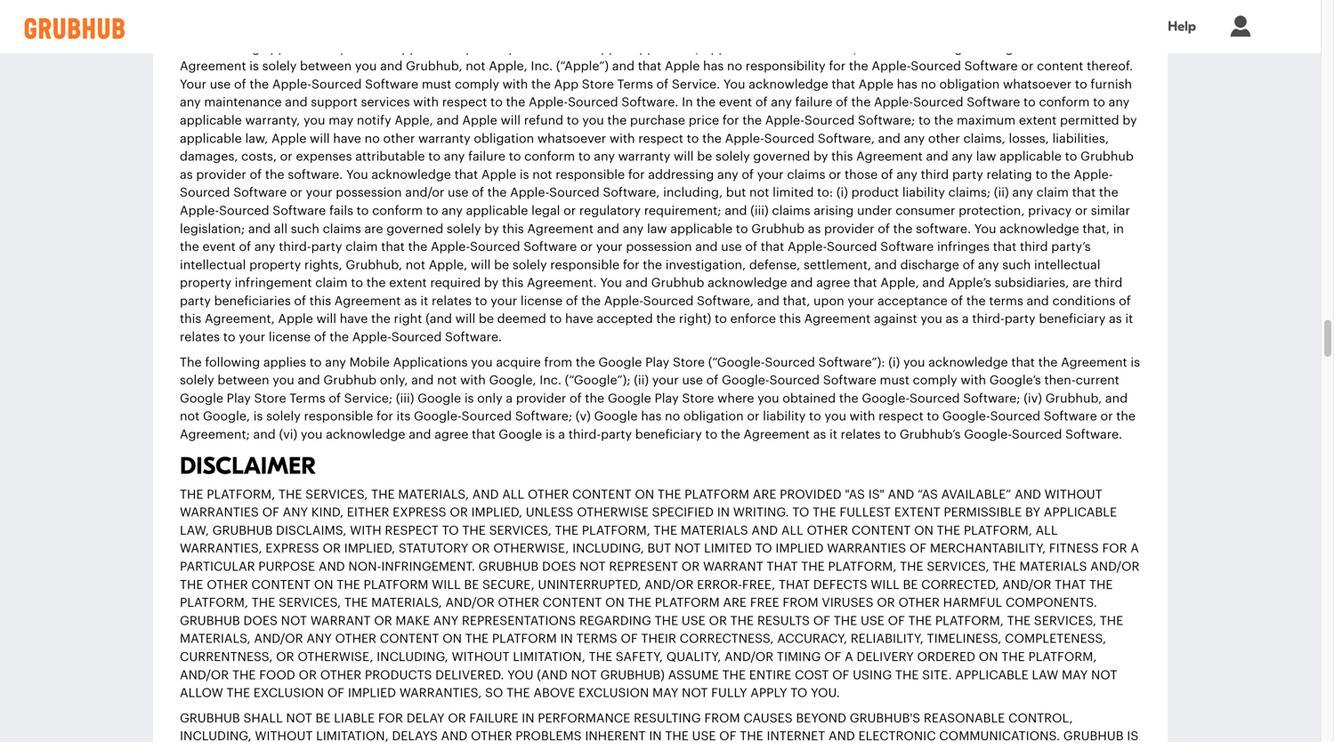 Task type: vqa. For each thing, say whether or not it's contained in the screenshot.
'American' within "American Cheese, Caramelized Onions, Short Rib, Bell Peppers, GCDC Sauce"
no



Task type: locate. For each thing, give the bounding box(es) containing it.
0 horizontal spatial express
[[265, 543, 319, 555]]

you right (vi)
[[301, 429, 323, 441]]

costs,
[[241, 150, 277, 163]]

2 the from the top
[[180, 356, 202, 369]]

0 vertical spatial between
[[300, 60, 352, 73]]

terms
[[576, 633, 617, 645]]

you.
[[811, 687, 840, 700]]

acquire for with
[[496, 356, 541, 369]]

0 vertical spatial be
[[697, 150, 712, 163]]

of left service;
[[329, 392, 341, 405]]

does
[[542, 561, 576, 573], [243, 615, 278, 627]]

of down 'rights,'
[[314, 331, 326, 344]]

google, up only
[[489, 374, 536, 387]]

implied down the writing.
[[775, 543, 824, 555]]

1 vertical spatial following
[[205, 356, 260, 369]]

such right all
[[291, 223, 319, 235]]

("google-
[[708, 356, 765, 369]]

1 vertical spatial has
[[897, 78, 917, 91]]

no inside the following applies to any mobile applications you acquire from the google play store ("google-sourced software"): (i) you acknowledge that the agreement is solely between you and grubhub only, and not with google, inc. ("google"); (ii) your use of google-sourced software must comply with google's then-current google play store terms of service; (iii) google is only a provider of the google play store where you obtained the google-sourced software; (iv) grubhub, and not google, is solely responsible for its google-sourced software; (v) google has no obligation or liability to you with respect to google-sourced software or the agreement; and (vi) you acknowledge and agree that google is a third-party beneficiary to the agreement as it relates to grubhub's google-sourced software.
[[665, 410, 680, 423]]

limited
[[773, 187, 814, 199]]

not
[[466, 60, 486, 73], [532, 169, 552, 181], [749, 187, 769, 199], [406, 259, 425, 271], [437, 374, 457, 387], [180, 410, 200, 423]]

mobile inside the following applies to any mobile application you acquire from the apple app store ("apple-sourced software"): you acknowledge and agree that this agreement is solely between you and grubhub, not apple, inc. ("apple") and that apple has no responsibility for the apple-sourced software or content thereof. your use of the apple-sourced software must comply with the app store terms of service. you acknowledge that apple has no obligation whatsoever to furnish any maintenance and support services with respect to the apple-sourced software. in the event of any failure of the apple-sourced software to conform to any applicable warranty, you may notify apple, and apple will refund to you the purchase price for the apple-sourced software; to the maximum extent permitted by applicable law, apple will have no other warranty obligation whatsoever with respect to the apple-sourced software, and any other claims, losses, liabilities, damages, costs, or expenses attributable to any failure to conform to any warranty will be solely governed by this agreement and any law applicable to grubhub as provider of the software. you acknowledge that apple is not responsible for addressing any of your claims or those of any third party relating to the apple- sourced software or your possession and/or use of the apple-sourced software, including, but not limited to: (i) product liability claims; (ii) any claim that the apple-sourced software fails to conform to any applicable legal or regulatory requirement; and (iii) claims arising under consumer protection, privacy or similar legislation; and all such claims are governed solely by this agreement and any law applicable to grubhub as provider of the software. you acknowledge that, in the event of any third-party claim that the apple-sourced software or your possession and use of that apple-sourced software infringes that third party's intellectual property rights, grubhub, not apple, will be solely responsible for the investigation, defense, settlement, and discharge of any such intellectual property infringement claim to the extent required by this agreement. you and grubhub acknowledge and agree that apple, and apple's subsidiaries, are third party beneficiaries of this agreement as it relates to your license of the apple-sourced software, and that, upon your acceptance of the terms and conditions of this agreement, apple will have the right (and will be deemed to have accepted the right) to enforce this agreement against you as a third-party beneficiary as it relates to your license of the apple-sourced software.
[[349, 42, 390, 55]]

your inside the following applies to any mobile applications you acquire from the google play store ("google-sourced software"): (i) you acknowledge that the agreement is solely between you and grubhub only, and not with google, inc. ("google"); (ii) your use of google-sourced software must comply with google's then-current google play store terms of service; (iii) google is only a provider of the google play store where you obtained the google-sourced software; (iv) grubhub, and not google, is solely responsible for its google-sourced software; (v) google has no obligation or liability to you with respect to google-sourced software or the agreement; and (vi) you acknowledge and agree that google is a third-party beneficiary to the agreement as it relates to grubhub's google-sourced software.
[[652, 374, 679, 387]]

materials, up respect
[[398, 488, 469, 501]]

("apple")
[[556, 60, 609, 73]]

(ii) inside the following applies to any mobile application you acquire from the apple app store ("apple-sourced software"): you acknowledge and agree that this agreement is solely between you and grubhub, not apple, inc. ("apple") and that apple has no responsibility for the apple-sourced software or content thereof. your use of the apple-sourced software must comply with the app store terms of service. you acknowledge that apple has no obligation whatsoever to furnish any maintenance and support services with respect to the apple-sourced software. in the event of any failure of the apple-sourced software to conform to any applicable warranty, you may notify apple, and apple will refund to you the purchase price for the apple-sourced software; to the maximum extent permitted by applicable law, apple will have no other warranty obligation whatsoever with respect to the apple-sourced software, and any other claims, losses, liabilities, damages, costs, or expenses attributable to any failure to conform to any warranty will be solely governed by this agreement and any law applicable to grubhub as provider of the software. you acknowledge that apple is not responsible for addressing any of your claims or those of any third party relating to the apple- sourced software or your possession and/or use of the apple-sourced software, including, but not limited to: (i) product liability claims; (ii) any claim that the apple-sourced software fails to conform to any applicable legal or regulatory requirement; and (iii) claims arising under consumer protection, privacy or similar legislation; and all such claims are governed solely by this agreement and any law applicable to grubhub as provider of the software. you acknowledge that, in the event of any third-party claim that the apple-sourced software or your possession and use of that apple-sourced software infringes that third party's intellectual property rights, grubhub, not apple, will be solely responsible for the investigation, defense, settlement, and discharge of any such intellectual property infringement claim to the extent required by this agreement. you and grubhub acknowledge and agree that apple, and apple's subsidiaries, are third party beneficiaries of this agreement as it relates to your license of the apple-sourced software, and that, upon your acceptance of the terms and conditions of this agreement, apple will have the right (and will be deemed to have accepted the right) to enforce this agreement against you as a third-party beneficiary as it relates to your license of the apple-sourced software.
[[994, 187, 1009, 199]]

for inside grubhub shall not be liable for delay or failure in performance resulting from causes beyond grubhub's reasonable control, including, without limitation, delays and other problems inherent in the use of the internet and electronic communications. grubhub i
[[378, 712, 403, 725]]

2 mobile from the top
[[349, 356, 390, 369]]

google-
[[722, 374, 769, 387], [862, 392, 910, 405], [414, 410, 462, 423], [942, 410, 990, 423], [964, 429, 1012, 441]]

event
[[719, 96, 752, 109], [202, 241, 236, 253]]

rights,
[[304, 259, 342, 271]]

applies for you
[[263, 356, 306, 369]]

party
[[952, 169, 983, 181], [311, 241, 342, 253], [180, 295, 211, 307], [1005, 313, 1036, 326], [601, 429, 632, 441]]

any left claims,
[[904, 132, 925, 145]]

a
[[1131, 543, 1139, 555], [845, 651, 853, 663]]

grubhub,
[[406, 60, 462, 73], [346, 259, 402, 271], [1045, 392, 1102, 405]]

1 mobile from the top
[[349, 42, 390, 55]]

1 horizontal spatial liability
[[902, 187, 945, 199]]

1 horizontal spatial comply
[[913, 374, 957, 387]]

the
[[180, 42, 202, 55], [180, 356, 202, 369]]

1 vertical spatial grubhub,
[[346, 259, 402, 271]]

0 horizontal spatial app
[[554, 78, 579, 91]]

google up agreement;
[[180, 392, 223, 405]]

0 vertical spatial mobile
[[349, 42, 390, 55]]

in left terms
[[560, 633, 573, 645]]

0 vertical spatial google,
[[489, 374, 536, 387]]

any down and/or
[[442, 205, 463, 217]]

and down discharge
[[922, 277, 945, 289]]

2 will from the left
[[871, 579, 900, 591]]

as inside the following applies to any mobile applications you acquire from the google play store ("google-sourced software"): (i) you acknowledge that the agreement is solely between you and grubhub only, and not with google, inc. ("google"); (ii) your use of google-sourced software must comply with google's then-current google play store terms of service; (iii) google is only a provider of the google play store where you obtained the google-sourced software; (iv) grubhub, and not google, is solely responsible for its google-sourced software; (v) google has no obligation or liability to you with respect to google-sourced software or the agreement; and (vi) you acknowledge and agree that google is a third-party beneficiary to the agreement as it relates to grubhub's google-sourced software.
[[813, 429, 826, 441]]

acquire up "refund"
[[490, 42, 535, 55]]

any up service;
[[325, 356, 346, 369]]

as down apple's
[[946, 313, 959, 326]]

services, down 'purpose'
[[279, 597, 341, 609]]

1 horizontal spatial agree
[[816, 277, 850, 289]]

party up agreement,
[[180, 295, 211, 307]]

1 horizontal spatial third-
[[568, 429, 601, 441]]

platform, down particular
[[180, 597, 248, 609]]

platform,
[[207, 488, 275, 501], [582, 525, 650, 537], [964, 525, 1032, 537], [828, 561, 897, 573], [180, 597, 248, 609], [935, 615, 1004, 627], [1028, 651, 1097, 663]]

inc. inside the following applies to any mobile application you acquire from the apple app store ("apple-sourced software"): you acknowledge and agree that this agreement is solely between you and grubhub, not apple, inc. ("apple") and that apple has no responsibility for the apple-sourced software or content thereof. your use of the apple-sourced software must comply with the app store terms of service. you acknowledge that apple has no obligation whatsoever to furnish any maintenance and support services with respect to the apple-sourced software. in the event of any failure of the apple-sourced software to conform to any applicable warranty, you may notify apple, and apple will refund to you the purchase price for the apple-sourced software; to the maximum extent permitted by applicable law, apple will have no other warranty obligation whatsoever with respect to the apple-sourced software, and any other claims, losses, liabilities, damages, costs, or expenses attributable to any failure to conform to any warranty will be solely governed by this agreement and any law applicable to grubhub as provider of the software. you acknowledge that apple is not responsible for addressing any of your claims or those of any third party relating to the apple- sourced software or your possession and/or use of the apple-sourced software, including, but not limited to: (i) product liability claims; (ii) any claim that the apple-sourced software fails to conform to any applicable legal or regulatory requirement; and (iii) claims arising under consumer protection, privacy or similar legislation; and all such claims are governed solely by this agreement and any law applicable to grubhub as provider of the software. you acknowledge that, in the event of any third-party claim that the apple-sourced software or your possession and use of that apple-sourced software infringes that third party's intellectual property rights, grubhub, not apple, will be solely responsible for the investigation, defense, settlement, and discharge of any such intellectual property infringement claim to the extent required by this agreement. you and grubhub acknowledge and agree that apple, and apple's subsidiaries, are third party beneficiaries of this agreement as it relates to your license of the apple-sourced software, and that, upon your acceptance of the terms and conditions of this agreement, apple will have the right (and will be deemed to have accepted the right) to enforce this agreement against you as a third-party beneficiary as it relates to your license of the apple-sourced software.
[[531, 60, 553, 73]]

0 horizontal spatial conform
[[372, 205, 423, 217]]

in
[[682, 96, 693, 109]]

0 horizontal spatial a
[[845, 651, 853, 663]]

claims
[[787, 169, 825, 181], [772, 205, 810, 217], [323, 223, 361, 235]]

0 horizontal spatial other
[[383, 132, 415, 145]]

1 vertical spatial a
[[845, 651, 853, 663]]

use inside the following applies to any mobile applications you acquire from the google play store ("google-sourced software"): (i) you acknowledge that the agreement is solely between you and grubhub only, and not with google, inc. ("google"); (ii) your use of google-sourced software must comply with google's then-current google play store terms of service; (iii) google is only a provider of the google play store where you obtained the google-sourced software; (iv) grubhub, and not google, is solely responsible for its google-sourced software; (v) google has no obligation or liability to you with respect to google-sourced software or the agreement; and (vi) you acknowledge and agree that google is a third-party beneficiary to the agreement as it relates to grubhub's google-sourced software.
[[682, 374, 703, 387]]

applicable
[[1044, 507, 1117, 519], [955, 669, 1029, 682]]

1 vertical spatial agree
[[816, 277, 850, 289]]

or up reliability,
[[877, 597, 895, 609]]

you down obtained
[[825, 410, 846, 423]]

and down subsidiaries,
[[1027, 295, 1049, 307]]

or left content
[[1021, 60, 1034, 73]]

the inside the following applies to any mobile application you acquire from the apple app store ("apple-sourced software"): you acknowledge and agree that this agreement is solely between you and grubhub, not apple, inc. ("apple") and that apple has no responsibility for the apple-sourced software or content thereof. your use of the apple-sourced software must comply with the app store terms of service. you acknowledge that apple has no obligation whatsoever to furnish any maintenance and support services with respect to the apple-sourced software. in the event of any failure of the apple-sourced software to conform to any applicable warranty, you may notify apple, and apple will refund to you the purchase price for the apple-sourced software; to the maximum extent permitted by applicable law, apple will have no other warranty obligation whatsoever with respect to the apple-sourced software, and any other claims, losses, liabilities, damages, costs, or expenses attributable to any failure to conform to any warranty will be solely governed by this agreement and any law applicable to grubhub as provider of the software. you acknowledge that apple is not responsible for addressing any of your claims or those of any third party relating to the apple- sourced software or your possession and/or use of the apple-sourced software, including, but not limited to: (i) product liability claims; (ii) any claim that the apple-sourced software fails to conform to any applicable legal or regulatory requirement; and (iii) claims arising under consumer protection, privacy or similar legislation; and all such claims are governed solely by this agreement and any law applicable to grubhub as provider of the software. you acknowledge that, in the event of any third-party claim that the apple-sourced software or your possession and use of that apple-sourced software infringes that third party's intellectual property rights, grubhub, not apple, will be solely responsible for the investigation, defense, settlement, and discharge of any such intellectual property infringement claim to the extent required by this agreement. you and grubhub acknowledge and agree that apple, and apple's subsidiaries, are third party beneficiaries of this agreement as it relates to your license of the apple-sourced software, and that, upon your acceptance of the terms and conditions of this agreement, apple will have the right (and will be deemed to have accepted the right) to enforce this agreement against you as a third-party beneficiary as it relates to your license of the apple-sourced software.
[[180, 42, 202, 55]]

terms up purchase
[[617, 78, 653, 91]]

of down accuracy,
[[824, 651, 841, 663]]

your
[[757, 169, 784, 181], [306, 187, 332, 199], [596, 241, 623, 253], [491, 295, 517, 307], [848, 295, 874, 307], [239, 331, 265, 344], [652, 374, 679, 387]]

any down your
[[180, 96, 201, 109]]

beneficiary down conditions on the top right of page
[[1039, 313, 1106, 326]]

then-
[[1044, 374, 1076, 387]]

only
[[477, 392, 503, 405]]

acquire inside the following applies to any mobile application you acquire from the apple app store ("apple-sourced software"): you acknowledge and agree that this agreement is solely between you and grubhub, not apple, inc. ("apple") and that apple has no responsibility for the apple-sourced software or content thereof. your use of the apple-sourced software must comply with the app store terms of service. you acknowledge that apple has no obligation whatsoever to furnish any maintenance and support services with respect to the apple-sourced software. in the event of any failure of the apple-sourced software to conform to any applicable warranty, you may notify apple, and apple will refund to you the purchase price for the apple-sourced software; to the maximum extent permitted by applicable law, apple will have no other warranty obligation whatsoever with respect to the apple-sourced software, and any other claims, losses, liabilities, damages, costs, or expenses attributable to any failure to conform to any warranty will be solely governed by this agreement and any law applicable to grubhub as provider of the software. you acknowledge that apple is not responsible for addressing any of your claims or those of any third party relating to the apple- sourced software or your possession and/or use of the apple-sourced software, including, but not limited to: (i) product liability claims; (ii) any claim that the apple-sourced software fails to conform to any applicable legal or regulatory requirement; and (iii) claims arising under consumer protection, privacy or similar legislation; and all such claims are governed solely by this agreement and any law applicable to grubhub as provider of the software. you acknowledge that, in the event of any third-party claim that the apple-sourced software or your possession and use of that apple-sourced software infringes that third party's intellectual property rights, grubhub, not apple, will be solely responsible for the investigation, defense, settlement, and discharge of any such intellectual property infringement claim to the extent required by this agreement. you and grubhub acknowledge and agree that apple, and apple's subsidiaries, are third party beneficiaries of this agreement as it relates to your license of the apple-sourced software, and that, upon your acceptance of the terms and conditions of this agreement, apple will have the right (and will be deemed to have accepted the right) to enforce this agreement against you as a third-party beneficiary as it relates to your license of the apple-sourced software.
[[490, 42, 535, 55]]

0 vertical spatial obligation
[[939, 78, 1000, 91]]

platform, down harmful
[[935, 615, 1004, 627]]

must
[[422, 78, 451, 91], [880, 374, 910, 387]]

1 horizontal spatial are
[[753, 488, 776, 501]]

from for google,
[[544, 356, 572, 369]]

are down 'error-'
[[723, 597, 747, 609]]

but
[[647, 543, 671, 555]]

current
[[1076, 374, 1119, 387]]

0 horizontal spatial software.
[[288, 169, 343, 181]]

comply
[[455, 78, 499, 91], [913, 374, 957, 387]]

2 vertical spatial has
[[641, 410, 662, 423]]

delay
[[406, 712, 445, 725]]

not down assume
[[682, 687, 708, 700]]

play left 'where'
[[655, 392, 679, 405]]

platform down 'non-'
[[364, 579, 428, 591]]

0 horizontal spatial third-
[[279, 241, 311, 253]]

agreement,
[[205, 313, 275, 326]]

0 horizontal spatial grubhub,
[[346, 259, 402, 271]]

beneficiary inside the following applies to any mobile application you acquire from the apple app store ("apple-sourced software"): you acknowledge and agree that this agreement is solely between you and grubhub, not apple, inc. ("apple") and that apple has no responsibility for the apple-sourced software or content thereof. your use of the apple-sourced software must comply with the app store terms of service. you acknowledge that apple has no obligation whatsoever to furnish any maintenance and support services with respect to the apple-sourced software. in the event of any failure of the apple-sourced software to conform to any applicable warranty, you may notify apple, and apple will refund to you the purchase price for the apple-sourced software; to the maximum extent permitted by applicable law, apple will have no other warranty obligation whatsoever with respect to the apple-sourced software, and any other claims, losses, liabilities, damages, costs, or expenses attributable to any failure to conform to any warranty will be solely governed by this agreement and any law applicable to grubhub as provider of the software. you acknowledge that apple is not responsible for addressing any of your claims or those of any third party relating to the apple- sourced software or your possession and/or use of the apple-sourced software, including, but not limited to: (i) product liability claims; (ii) any claim that the apple-sourced software fails to conform to any applicable legal or regulatory requirement; and (iii) claims arising under consumer protection, privacy or similar legislation; and all such claims are governed solely by this agreement and any law applicable to grubhub as provider of the software. you acknowledge that, in the event of any third-party claim that the apple-sourced software or your possession and use of that apple-sourced software infringes that third party's intellectual property rights, grubhub, not apple, will be solely responsible for the investigation, defense, settlement, and discharge of any such intellectual property infringement claim to the extent required by this agreement. you and grubhub acknowledge and agree that apple, and apple's subsidiaries, are third party beneficiaries of this agreement as it relates to your license of the apple-sourced software, and that, upon your acceptance of the terms and conditions of this agreement, apple will have the right (and will be deemed to have accepted the right) to enforce this agreement against you as a third-party beneficiary as it relates to your license of the apple-sourced software.
[[1039, 313, 1106, 326]]

not right shall
[[286, 712, 312, 725]]

software;
[[858, 114, 915, 127], [963, 392, 1020, 405], [515, 410, 572, 423]]

0 vertical spatial warrant
[[703, 561, 763, 573]]

from inside the following applies to any mobile application you acquire from the apple app store ("apple-sourced software"): you acknowledge and agree that this agreement is solely between you and grubhub, not apple, inc. ("apple") and that apple has no responsibility for the apple-sourced software or content thereof. your use of the apple-sourced software must comply with the app store terms of service. you acknowledge that apple has no obligation whatsoever to furnish any maintenance and support services with respect to the apple-sourced software. in the event of any failure of the apple-sourced software to conform to any applicable warranty, you may notify apple, and apple will refund to you the purchase price for the apple-sourced software; to the maximum extent permitted by applicable law, apple will have no other warranty obligation whatsoever with respect to the apple-sourced software, and any other claims, losses, liabilities, damages, costs, or expenses attributable to any failure to conform to any warranty will be solely governed by this agreement and any law applicable to grubhub as provider of the software. you acknowledge that apple is not responsible for addressing any of your claims or those of any third party relating to the apple- sourced software or your possession and/or use of the apple-sourced software, including, but not limited to: (i) product liability claims; (ii) any claim that the apple-sourced software fails to conform to any applicable legal or regulatory requirement; and (iii) claims arising under consumer protection, privacy or similar legislation; and all such claims are governed solely by this agreement and any law applicable to grubhub as provider of the software. you acknowledge that, in the event of any third-party claim that the apple-sourced software or your possession and use of that apple-sourced software infringes that third party's intellectual property rights, grubhub, not apple, will be solely responsible for the investigation, defense, settlement, and discharge of any such intellectual property infringement claim to the extent required by this agreement. you and grubhub acknowledge and agree that apple, and apple's subsidiaries, are third party beneficiaries of this agreement as it relates to your license of the apple-sourced software, and that, upon your acceptance of the terms and conditions of this agreement, apple will have the right (and will be deemed to have accepted the right) to enforce this agreement against you as a third-party beneficiary as it relates to your license of the apple-sourced software.
[[538, 42, 566, 55]]

0 horizontal spatial will
[[432, 579, 461, 591]]

2 intellectual from the left
[[1034, 259, 1100, 271]]

of down responsibility at the right top
[[755, 96, 768, 109]]

agree down settlement,
[[816, 277, 850, 289]]

software, up those
[[818, 132, 875, 145]]

software"): inside the following applies to any mobile application you acquire from the apple app store ("apple-sourced software"): you acknowledge and agree that this agreement is solely between you and grubhub, not apple, inc. ("apple") and that apple has no responsibility for the apple-sourced software or content thereof. your use of the apple-sourced software must comply with the app store terms of service. you acknowledge that apple has no obligation whatsoever to furnish any maintenance and support services with respect to the apple-sourced software. in the event of any failure of the apple-sourced software to conform to any applicable warranty, you may notify apple, and apple will refund to you the purchase price for the apple-sourced software; to the maximum extent permitted by applicable law, apple will have no other warranty obligation whatsoever with respect to the apple-sourced software, and any other claims, losses, liabilities, damages, costs, or expenses attributable to any failure to conform to any warranty will be solely governed by this agreement and any law applicable to grubhub as provider of the software. you acknowledge that apple is not responsible for addressing any of your claims or those of any third party relating to the apple- sourced software or your possession and/or use of the apple-sourced software, including, but not limited to: (i) product liability claims; (ii) any claim that the apple-sourced software fails to conform to any applicable legal or regulatory requirement; and (iii) claims arising under consumer protection, privacy or similar legislation; and all such claims are governed solely by this agreement and any law applicable to grubhub as provider of the software. you acknowledge that, in the event of any third-party claim that the apple-sourced software or your possession and use of that apple-sourced software infringes that third party's intellectual property rights, grubhub, not apple, will be solely responsible for the investigation, defense, settlement, and discharge of any such intellectual property infringement claim to the extent required by this agreement. you and grubhub acknowledge and agree that apple, and apple's subsidiaries, are third party beneficiaries of this agreement as it relates to your license of the apple-sourced software, and that, upon your acceptance of the terms and conditions of this agreement, apple will have the right (and will be deemed to have accepted the right) to enforce this agreement against you as a third-party beneficiary as it relates to your license of the apple-sourced software.
[[795, 42, 861, 55]]

from for ("apple")
[[538, 42, 566, 55]]

applications
[[393, 356, 468, 369]]

software. inside the following applies to any mobile applications you acquire from the google play store ("google-sourced software"): (i) you acknowledge that the agreement is solely between you and grubhub only, and not with google, inc. ("google"); (ii) your use of google-sourced software must comply with google's then-current google play store terms of service; (iii) google is only a provider of the google play store where you obtained the google-sourced software; (iv) grubhub, and not google, is solely responsible for its google-sourced software; (v) google has no obligation or liability to you with respect to google-sourced software or the agreement; and (vi) you acknowledge and agree that google is a third-party beneficiary to the agreement as it relates to grubhub's google-sourced software.
[[1065, 429, 1122, 441]]

0 vertical spatial software;
[[858, 114, 915, 127]]

you up services
[[355, 60, 377, 73]]

implied
[[775, 543, 824, 555], [348, 687, 396, 700]]

2 vertical spatial any
[[306, 633, 332, 645]]

1 following from the top
[[205, 42, 260, 55]]

0 horizontal spatial intellectual
[[180, 259, 246, 271]]

software. down "consumer"
[[916, 223, 971, 235]]

otherwise, up the liable
[[298, 651, 373, 663]]

use down right)
[[682, 374, 703, 387]]

license up deemed
[[520, 295, 563, 307]]

0 horizontal spatial governed
[[386, 223, 443, 235]]

will down 'rights,'
[[316, 313, 336, 326]]

1 horizontal spatial express
[[393, 507, 446, 519]]

2 horizontal spatial relates
[[841, 429, 881, 441]]

0 horizontal spatial software.
[[445, 331, 502, 344]]

grubhub)
[[600, 669, 665, 682]]

provider inside the following applies to any mobile applications you acquire from the google play store ("google-sourced software"): (i) you acknowledge that the agreement is solely between you and grubhub only, and not with google, inc. ("google"); (ii) your use of google-sourced software must comply with google's then-current google play store terms of service; (iii) google is only a provider of the google play store where you obtained the google-sourced software; (iv) grubhub, and not google, is solely responsible for its google-sourced software; (v) google has no obligation or liability to you with respect to google-sourced software or the agreement; and (vi) you acknowledge and agree that google is a third-party beneficiary to the agreement as it relates to grubhub's google-sourced software.
[[516, 392, 566, 405]]

2 following from the top
[[205, 356, 260, 369]]

other inside grubhub shall not be liable for delay or failure in performance resulting from causes beyond grubhub's reasonable control, including, without limitation, delays and other problems inherent in the use of the internet and electronic communications. grubhub i
[[471, 730, 512, 742]]

1 vertical spatial materials
[[1019, 561, 1087, 573]]

settlement,
[[804, 259, 871, 271]]

that
[[767, 561, 798, 573], [779, 579, 810, 591], [1055, 579, 1086, 591]]

1 horizontal spatial be
[[494, 259, 509, 271]]

0 horizontal spatial terms
[[290, 392, 325, 405]]

third- inside the following applies to any mobile applications you acquire from the google play store ("google-sourced software"): (i) you acknowledge that the agreement is solely between you and grubhub only, and not with google, inc. ("google"); (ii) your use of google-sourced software must comply with google's then-current google play store terms of service; (iii) google is only a provider of the google play store where you obtained the google-sourced software; (iv) grubhub, and not google, is solely responsible for its google-sourced software; (v) google has no obligation or liability to you with respect to google-sourced software or the agreement; and (vi) you acknowledge and agree that google is a third-party beneficiary to the agreement as it relates to grubhub's google-sourced software.
[[568, 429, 601, 441]]

1 vertical spatial license
[[269, 331, 311, 344]]

comply down application at the top of the page
[[455, 78, 499, 91]]

are
[[753, 488, 776, 501], [723, 597, 747, 609]]

1 vertical spatial comply
[[913, 374, 957, 387]]

0 horizontal spatial materials
[[681, 525, 748, 537]]

1 vertical spatial from
[[544, 356, 572, 369]]

for right responsibility at the right top
[[829, 60, 846, 73]]

2 applies from the top
[[263, 356, 306, 369]]

mobile for and
[[349, 42, 390, 55]]

0 horizontal spatial be
[[479, 313, 494, 326]]

results
[[757, 615, 810, 627]]

mobile inside the following applies to any mobile applications you acquire from the google play store ("google-sourced software"): (i) you acknowledge that the agreement is solely between you and grubhub only, and not with google, inc. ("google"); (ii) your use of google-sourced software must comply with google's then-current google play store terms of service; (iii) google is only a provider of the google play store where you obtained the google-sourced software; (iv) grubhub, and not google, is solely responsible for its google-sourced software; (v) google has no obligation or liability to you with respect to google-sourced software or the agreement; and (vi) you acknowledge and agree that google is a third-party beneficiary to the agreement as it relates to grubhub's google-sourced software.
[[349, 356, 390, 369]]

of down fully
[[719, 730, 736, 742]]

materials,
[[398, 488, 469, 501], [371, 597, 442, 609], [180, 633, 251, 645]]

beneficiary up specified
[[635, 429, 702, 441]]

accepted
[[597, 313, 653, 326]]

software"): inside the following applies to any mobile applications you acquire from the google play store ("google-sourced software"): (i) you acknowledge that the agreement is solely between you and grubhub only, and not with google, inc. ("google"); (ii) your use of google-sourced software must comply with google's then-current google play store terms of service; (iii) google is only a provider of the google play store where you obtained the google-sourced software; (iv) grubhub, and not google, is solely responsible for its google-sourced software; (v) google has no obligation or liability to you with respect to google-sourced software or the agreement; and (vi) you acknowledge and agree that google is a third-party beneficiary to the agreement as it relates to grubhub's google-sourced software.
[[818, 356, 885, 369]]

1 vertical spatial event
[[202, 241, 236, 253]]

your down regulatory
[[596, 241, 623, 253]]

currentness,
[[180, 651, 273, 663]]

of up the product
[[881, 169, 893, 181]]

1 horizontal spatial possession
[[626, 241, 692, 253]]

use inside grubhub shall not be liable for delay or failure in performance resulting from causes beyond grubhub's reasonable control, including, without limitation, delays and other problems inherent in the use of the internet and electronic communications. grubhub i
[[692, 730, 716, 742]]

and left (vi)
[[253, 429, 276, 441]]

any up but
[[717, 169, 738, 181]]

2 horizontal spatial respect
[[878, 410, 924, 423]]

apple-
[[872, 60, 911, 73], [272, 78, 311, 91], [529, 96, 568, 109], [874, 96, 913, 109], [765, 114, 804, 127], [725, 132, 764, 145], [1074, 169, 1113, 181], [510, 187, 549, 199], [180, 205, 219, 217], [431, 241, 470, 253], [788, 241, 827, 253], [604, 295, 643, 307], [352, 331, 391, 344]]

acknowledge
[[890, 42, 970, 55], [749, 78, 828, 91], [372, 169, 451, 181], [1000, 223, 1079, 235], [708, 277, 787, 289], [928, 356, 1008, 369], [326, 429, 405, 441]]

1 horizontal spatial app
[[631, 42, 655, 55]]

are
[[364, 223, 383, 235], [1072, 277, 1091, 289]]

ordered
[[917, 651, 975, 663]]

will up 'addressing'
[[674, 150, 694, 163]]

from inside the following applies to any mobile applications you acquire from the google play store ("google-sourced software"): (i) you acknowledge that the agreement is solely between you and grubhub only, and not with google, inc. ("google"); (ii) your use of google-sourced software must comply with google's then-current google play store terms of service; (iii) google is only a provider of the google play store where you obtained the google-sourced software; (iv) grubhub, and not google, is solely responsible for its google-sourced software; (v) google has no obligation or liability to you with respect to google-sourced software or the agreement; and (vi) you acknowledge and agree that google is a third-party beneficiary to the agreement as it relates to grubhub's google-sourced software.
[[544, 356, 572, 369]]

other left claims,
[[928, 132, 960, 145]]

app
[[631, 42, 655, 55], [554, 78, 579, 91]]

(iii) inside the following applies to any mobile application you acquire from the apple app store ("apple-sourced software"): you acknowledge and agree that this agreement is solely between you and grubhub, not apple, inc. ("apple") and that apple has no responsibility for the apple-sourced software or content thereof. your use of the apple-sourced software must comply with the app store terms of service. you acknowledge that apple has no obligation whatsoever to furnish any maintenance and support services with respect to the apple-sourced software. in the event of any failure of the apple-sourced software to conform to any applicable warranty, you may notify apple, and apple will refund to you the purchase price for the apple-sourced software; to the maximum extent permitted by applicable law, apple will have no other warranty obligation whatsoever with respect to the apple-sourced software, and any other claims, losses, liabilities, damages, costs, or expenses attributable to any failure to conform to any warranty will be solely governed by this agreement and any law applicable to grubhub as provider of the software. you acknowledge that apple is not responsible for addressing any of your claims or those of any third party relating to the apple- sourced software or your possession and/or use of the apple-sourced software, including, but not limited to: (i) product liability claims; (ii) any claim that the apple-sourced software fails to conform to any applicable legal or regulatory requirement; and (iii) claims arising under consumer protection, privacy or similar legislation; and all such claims are governed solely by this agreement and any law applicable to grubhub as provider of the software. you acknowledge that, in the event of any third-party claim that the apple-sourced software or your possession and use of that apple-sourced software infringes that third party's intellectual property rights, grubhub, not apple, will be solely responsible for the investigation, defense, settlement, and discharge of any such intellectual property infringement claim to the extent required by this agreement. you and grubhub acknowledge and agree that apple, and apple's subsidiaries, are third party beneficiaries of this agreement as it relates to your license of the apple-sourced software, and that, upon your acceptance of the terms and conditions of this agreement, apple will have the right (and will be deemed to have accepted the right) to enforce this agreement against you as a third-party beneficiary as it relates to your license of the apple-sourced software.
[[750, 205, 769, 217]]

2 horizontal spatial provider
[[824, 223, 874, 235]]

following inside the following applies to any mobile application you acquire from the apple app store ("apple-sourced software"): you acknowledge and agree that this agreement is solely between you and grubhub, not apple, inc. ("apple") and that apple has no responsibility for the apple-sourced software or content thereof. your use of the apple-sourced software must comply with the app store terms of service. you acknowledge that apple has no obligation whatsoever to furnish any maintenance and support services with respect to the apple-sourced software. in the event of any failure of the apple-sourced software to conform to any applicable warranty, you may notify apple, and apple will refund to you the purchase price for the apple-sourced software; to the maximum extent permitted by applicable law, apple will have no other warranty obligation whatsoever with respect to the apple-sourced software, and any other claims, losses, liabilities, damages, costs, or expenses attributable to any failure to conform to any warranty will be solely governed by this agreement and any law applicable to grubhub as provider of the software. you acknowledge that apple is not responsible for addressing any of your claims or those of any third party relating to the apple- sourced software or your possession and/or use of the apple-sourced software, including, but not limited to: (i) product liability claims; (ii) any claim that the apple-sourced software fails to conform to any applicable legal or regulatory requirement; and (iii) claims arising under consumer protection, privacy or similar legislation; and all such claims are governed solely by this agreement and any law applicable to grubhub as provider of the software. you acknowledge that, in the event of any third-party claim that the apple-sourced software or your possession and use of that apple-sourced software infringes that third party's intellectual property rights, grubhub, not apple, will be solely responsible for the investigation, defense, settlement, and discharge of any such intellectual property infringement claim to the extent required by this agreement. you and grubhub acknowledge and agree that apple, and apple's subsidiaries, are third party beneficiaries of this agreement as it relates to your license of the apple-sourced software, and that, upon your acceptance of the terms and conditions of this agreement, apple will have the right (and will be deemed to have accepted the right) to enforce this agreement against you as a third-party beneficiary as it relates to your license of the apple-sourced software.
[[205, 42, 260, 55]]

for left 'addressing'
[[628, 169, 645, 181]]

1 horizontal spatial may
[[1062, 669, 1088, 682]]

limitation,
[[513, 651, 585, 663], [316, 730, 389, 742]]

provider
[[196, 169, 246, 181], [824, 223, 874, 235], [516, 392, 566, 405]]

represent
[[609, 561, 678, 573]]

respect
[[442, 96, 487, 109], [638, 132, 683, 145], [878, 410, 924, 423]]

use
[[682, 615, 706, 627], [861, 615, 885, 627], [692, 730, 716, 742]]

1 horizontal spatial for
[[1102, 543, 1127, 555]]

safety,
[[616, 651, 663, 663]]

help link
[[1150, 7, 1214, 47]]

1 vertical spatial extent
[[389, 277, 427, 289]]

0 vertical spatial for
[[1102, 543, 1127, 555]]

following inside the following applies to any mobile applications you acquire from the google play store ("google-sourced software"): (i) you acknowledge that the agreement is solely between you and grubhub only, and not with google, inc. ("google"); (ii) your use of google-sourced software must comply with google's then-current google play store terms of service; (iii) google is only a provider of the google play store where you obtained the google-sourced software; (iv) grubhub, and not google, is solely responsible for its google-sourced software; (v) google has no obligation or liability to you with respect to google-sourced software or the agreement; and (vi) you acknowledge and agree that google is a third-party beneficiary to the agreement as it relates to grubhub's google-sourced software.
[[205, 356, 260, 369]]

as
[[180, 169, 193, 181], [808, 223, 821, 235], [404, 295, 417, 307], [946, 313, 959, 326], [1109, 313, 1122, 326], [813, 429, 826, 441]]

app down ("apple")
[[554, 78, 579, 91]]

the inside the following applies to any mobile applications you acquire from the google play store ("google-sourced software"): (i) you acknowledge that the agreement is solely between you and grubhub only, and not with google, inc. ("google"); (ii) your use of google-sourced software must comply with google's then-current google play store terms of service; (iii) google is only a provider of the google play store where you obtained the google-sourced software; (iv) grubhub, and not google, is solely responsible for its google-sourced software; (v) google has no obligation or liability to you with respect to google-sourced software or the agreement; and (vi) you acknowledge and agree that google is a third-party beneficiary to the agreement as it relates to grubhub's google-sourced software.
[[180, 356, 202, 369]]

grubhub down allow
[[180, 712, 240, 725]]

services,
[[305, 488, 368, 501], [489, 525, 552, 537], [927, 561, 989, 573], [279, 597, 341, 609], [1034, 615, 1096, 627]]

1 horizontal spatial exclusion
[[578, 687, 649, 700]]

implied,
[[471, 507, 522, 519], [344, 543, 395, 555]]

grubhub image
[[18, 18, 132, 39]]

software"): for the
[[795, 42, 861, 55]]

applies inside the following applies to any mobile application you acquire from the apple app store ("apple-sourced software"): you acknowledge and agree that this agreement is solely between you and grubhub, not apple, inc. ("apple") and that apple has no responsibility for the apple-sourced software or content thereof. your use of the apple-sourced software must comply with the app store terms of service. you acknowledge that apple has no obligation whatsoever to furnish any maintenance and support services with respect to the apple-sourced software. in the event of any failure of the apple-sourced software to conform to any applicable warranty, you may notify apple, and apple will refund to you the purchase price for the apple-sourced software; to the maximum extent permitted by applicable law, apple will have no other warranty obligation whatsoever with respect to the apple-sourced software, and any other claims, losses, liabilities, damages, costs, or expenses attributable to any failure to conform to any warranty will be solely governed by this agreement and any law applicable to grubhub as provider of the software. you acknowledge that apple is not responsible for addressing any of your claims or those of any third party relating to the apple- sourced software or your possession and/or use of the apple-sourced software, including, but not limited to: (i) product liability claims; (ii) any claim that the apple-sourced software fails to conform to any applicable legal or regulatory requirement; and (iii) claims arising under consumer protection, privacy or similar legislation; and all such claims are governed solely by this agreement and any law applicable to grubhub as provider of the software. you acknowledge that, in the event of any third-party claim that the apple-sourced software or your possession and use of that apple-sourced software infringes that third party's intellectual property rights, grubhub, not apple, will be solely responsible for the investigation, defense, settlement, and discharge of any such intellectual property infringement claim to the extent required by this agreement. you and grubhub acknowledge and agree that apple, and apple's subsidiaries, are third party beneficiaries of this agreement as it relates to your license of the apple-sourced software, and that, upon your acceptance of the terms and conditions of this agreement, apple will have the right (and will be deemed to have accepted the right) to enforce this agreement against you as a third-party beneficiary as it relates to your license of the apple-sourced software.
[[263, 42, 306, 55]]

otherwise,
[[493, 543, 569, 555], [298, 651, 373, 663]]

0 vertical spatial acquire
[[490, 42, 535, 55]]

2 horizontal spatial third-
[[972, 313, 1005, 326]]

permitted
[[1060, 114, 1119, 127]]

1 horizontal spatial software,
[[697, 295, 754, 307]]

and up maximum
[[973, 42, 995, 55]]

internet
[[767, 730, 825, 742]]

on down 'purpose'
[[314, 579, 333, 591]]

1 vertical spatial (ii)
[[634, 374, 649, 387]]

1 vertical spatial law
[[647, 223, 667, 235]]

1 will from the left
[[432, 579, 461, 591]]

property up agreement,
[[180, 277, 231, 289]]

software,
[[818, 132, 875, 145], [603, 187, 660, 199], [697, 295, 754, 307]]

between inside the following applies to any mobile application you acquire from the apple app store ("apple-sourced software"): you acknowledge and agree that this agreement is solely between you and grubhub, not apple, inc. ("apple") and that apple has no responsibility for the apple-sourced software or content thereof. your use of the apple-sourced software must comply with the app store terms of service. you acknowledge that apple has no obligation whatsoever to furnish any maintenance and support services with respect to the apple-sourced software. in the event of any failure of the apple-sourced software to conform to any applicable warranty, you may notify apple, and apple will refund to you the purchase price for the apple-sourced software; to the maximum extent permitted by applicable law, apple will have no other warranty obligation whatsoever with respect to the apple-sourced software, and any other claims, losses, liabilities, damages, costs, or expenses attributable to any failure to conform to any warranty will be solely governed by this agreement and any law applicable to grubhub as provider of the software. you acknowledge that apple is not responsible for addressing any of your claims or those of any third party relating to the apple- sourced software or your possession and/or use of the apple-sourced software, including, but not limited to: (i) product liability claims; (ii) any claim that the apple-sourced software fails to conform to any applicable legal or regulatory requirement; and (iii) claims arising under consumer protection, privacy or similar legislation; and all such claims are governed solely by this agreement and any law applicable to grubhub as provider of the software. you acknowledge that, in the event of any third-party claim that the apple-sourced software or your possession and use of that apple-sourced software infringes that third party's intellectual property rights, grubhub, not apple, will be solely responsible for the investigation, defense, settlement, and discharge of any such intellectual property infringement claim to the extent required by this agreement. you and grubhub acknowledge and agree that apple, and apple's subsidiaries, are third party beneficiaries of this agreement as it relates to your license of the apple-sourced software, and that, upon your acceptance of the terms and conditions of this agreement, apple will have the right (and will be deemed to have accepted the right) to enforce this agreement against you as a third-party beneficiary as it relates to your license of the apple-sourced software.
[[300, 60, 352, 73]]

respect inside the following applies to any mobile applications you acquire from the google play store ("google-sourced software"): (i) you acknowledge that the agreement is solely between you and grubhub only, and not with google, inc. ("google"); (ii) your use of google-sourced software must comply with google's then-current google play store terms of service; (iii) google is only a provider of the google play store where you obtained the google-sourced software; (iv) grubhub, and not google, is solely responsible for its google-sourced software; (v) google has no obligation or liability to you with respect to google-sourced software or the agreement; and (vi) you acknowledge and agree that google is a third-party beneficiary to the agreement as it relates to grubhub's google-sourced software.
[[878, 410, 924, 423]]

any up the product
[[896, 169, 918, 181]]

0 vertical spatial it
[[420, 295, 428, 307]]

2 horizontal spatial software,
[[818, 132, 875, 145]]

1 the from the top
[[180, 42, 202, 55]]

whatsoever down "refund"
[[537, 132, 606, 145]]

implied, down with
[[344, 543, 395, 555]]

your right ("google");
[[652, 374, 679, 387]]

0 horizontal spatial (iii)
[[396, 392, 414, 405]]

0 horizontal spatial without
[[255, 730, 313, 742]]

applies inside the following applies to any mobile applications you acquire from the google play store ("google-sourced software"): (i) you acknowledge that the agreement is solely between you and grubhub only, and not with google, inc. ("google"); (ii) your use of google-sourced software must comply with google's then-current google play store terms of service; (iii) google is only a provider of the google play store where you obtained the google-sourced software; (iv) grubhub, and not google, is solely responsible for its google-sourced software; (v) google has no obligation or liability to you with respect to google-sourced software or the agreement; and (vi) you acknowledge and agree that google is a third-party beneficiary to the agreement as it relates to grubhub's google-sourced software.
[[263, 356, 306, 369]]

and left discharge
[[875, 259, 897, 271]]

0 horizontal spatial relates
[[180, 331, 220, 344]]

may
[[329, 114, 353, 127]]

for inside the disclaimer the platform, the services, the materials, and all other content on the platform are provided "as is" and "as available" and without warranties of any kind, either express or implied, unless otherwise specified in writing. to the fullest extent permissible by applicable law, grubhub disclaims, with respect to the services, the platform, the materials and all other content on the platform, all warranties, express or implied, statutory or otherwise, including, but not limited to implied warranties of merchantability, fitness for a particular purpose and non-infringement. grubhub does not represent or warrant that the platform, the services, the materials and/or the other content on the platform will be secure, uninterrupted, and/or error-free, that defects will be corrected, and/or that the platform, the services, the materials, and/or other content on the platform are free from viruses or other harmful components. grubhub does not warrant or make any representations regarding the use or the results of the use of the platform, the services, the materials, and/or any other content on the platform in terms of their correctness, accuracy, reliability, timeliness, completeness, currentness, or otherwise, including, without limitation, the safety, quality, and/or timing of a delivery ordered on the platform, and/or the food or other products delivered. you (and not grubhub) assume the entire cost of using the site. applicable law may not allow the exclusion of implied warranties, so the above exclusion may not fully apply to you.
[[1102, 543, 1127, 555]]

1 horizontal spatial respect
[[638, 132, 683, 145]]

grubhub inside the following applies to any mobile applications you acquire from the google play store ("google-sourced software"): (i) you acknowledge that the agreement is solely between you and grubhub only, and not with google, inc. ("google"); (ii) your use of google-sourced software must comply with google's then-current google play store terms of service; (iii) google is only a provider of the google play store where you obtained the google-sourced software; (iv) grubhub, and not google, is solely responsible for its google-sourced software; (v) google has no obligation or liability to you with respect to google-sourced software or the agreement; and (vi) you acknowledge and agree that google is a third-party beneficiary to the agreement as it relates to grubhub's google-sourced software.
[[323, 374, 377, 387]]

limitation, inside grubhub shall not be liable for delay or failure in performance resulting from causes beyond grubhub's reasonable control, including, without limitation, delays and other problems inherent in the use of the internet and electronic communications. grubhub i
[[316, 730, 389, 742]]

will down 'infringement.'
[[432, 579, 461, 591]]

arising
[[814, 205, 854, 217]]

platform
[[685, 488, 749, 501], [364, 579, 428, 591], [655, 597, 720, 609], [492, 633, 557, 645]]

that, left "upon"
[[783, 295, 810, 307]]

conform up the permitted
[[1039, 96, 1090, 109]]

google up ("google");
[[598, 356, 642, 369]]

must inside the following applies to any mobile application you acquire from the apple app store ("apple-sourced software"): you acknowledge and agree that this agreement is solely between you and grubhub, not apple, inc. ("apple") and that apple has no responsibility for the apple-sourced software or content thereof. your use of the apple-sourced software must comply with the app store terms of service. you acknowledge that apple has no obligation whatsoever to furnish any maintenance and support services with respect to the apple-sourced software. in the event of any failure of the apple-sourced software to conform to any applicable warranty, you may notify apple, and apple will refund to you the purchase price for the apple-sourced software; to the maximum extent permitted by applicable law, apple will have no other warranty obligation whatsoever with respect to the apple-sourced software, and any other claims, losses, liabilities, damages, costs, or expenses attributable to any failure to conform to any warranty will be solely governed by this agreement and any law applicable to grubhub as provider of the software. you acknowledge that apple is not responsible for addressing any of your claims or those of any third party relating to the apple- sourced software or your possession and/or use of the apple-sourced software, including, but not limited to: (i) product liability claims; (ii) any claim that the apple-sourced software fails to conform to any applicable legal or regulatory requirement; and (iii) claims arising under consumer protection, privacy or similar legislation; and all such claims are governed solely by this agreement and any law applicable to grubhub as provider of the software. you acknowledge that, in the event of any third-party claim that the apple-sourced software or your possession and use of that apple-sourced software infringes that third party's intellectual property rights, grubhub, not apple, will be solely responsible for the investigation, defense, settlement, and discharge of any such intellectual property infringement claim to the extent required by this agreement. you and grubhub acknowledge and agree that apple, and apple's subsidiaries, are third party beneficiaries of this agreement as it relates to your license of the apple-sourced software, and that, upon your acceptance of the terms and conditions of this agreement, apple will have the right (and will be deemed to have accepted the right) to enforce this agreement against you as a third-party beneficiary as it relates to your license of the apple-sourced software.
[[422, 78, 451, 91]]

event down legislation;
[[202, 241, 236, 253]]

upon
[[813, 295, 844, 307]]

use right your
[[210, 78, 231, 91]]

2 horizontal spatial it
[[1125, 313, 1133, 326]]

from
[[538, 42, 566, 55], [544, 356, 572, 369]]

1 horizontal spatial warrant
[[703, 561, 763, 573]]

0 horizontal spatial google,
[[203, 410, 250, 423]]

0 vertical spatial failure
[[795, 96, 833, 109]]

0 vertical spatial inc.
[[531, 60, 553, 73]]

any inside the following applies to any mobile applications you acquire from the google play store ("google-sourced software"): (i) you acknowledge that the agreement is solely between you and grubhub only, and not with google, inc. ("google"); (ii) your use of google-sourced software must comply with google's then-current google play store terms of service; (iii) google is only a provider of the google play store where you obtained the google-sourced software; (iv) grubhub, and not google, is solely responsible for its google-sourced software; (v) google has no obligation or liability to you with respect to google-sourced software or the agreement; and (vi) you acknowledge and agree that google is a third-party beneficiary to the agreement as it relates to grubhub's google-sourced software.
[[325, 356, 346, 369]]

writing.
[[733, 507, 789, 519]]

0 horizontal spatial failure
[[468, 150, 505, 163]]

materials
[[681, 525, 748, 537], [1019, 561, 1087, 573]]

third-
[[279, 241, 311, 253], [972, 313, 1005, 326], [568, 429, 601, 441]]

agreement up current
[[1061, 356, 1127, 369]]

property
[[249, 259, 301, 271], [180, 277, 231, 289]]

store
[[658, 42, 690, 55], [582, 78, 614, 91], [673, 356, 705, 369], [254, 392, 286, 405], [682, 392, 714, 405]]

are up the writing.
[[753, 488, 776, 501]]

2 vertical spatial without
[[255, 730, 313, 742]]

1 horizontal spatial a
[[1131, 543, 1139, 555]]

acquire inside the following applies to any mobile applications you acquire from the google play store ("google-sourced software"): (i) you acknowledge that the agreement is solely between you and grubhub only, and not with google, inc. ("google"); (ii) your use of google-sourced software must comply with google's then-current google play store terms of service; (iii) google is only a provider of the google play store where you obtained the google-sourced software; (iv) grubhub, and not google, is solely responsible for its google-sourced software; (v) google has no obligation or liability to you with respect to google-sourced software or the agreement; and (vi) you acknowledge and agree that google is a third-party beneficiary to the agreement as it relates to grubhub's google-sourced software.
[[496, 356, 541, 369]]

1 horizontal spatial third
[[1020, 241, 1048, 253]]

2 horizontal spatial software;
[[963, 392, 1020, 405]]

and up warranty,
[[285, 96, 307, 109]]

other
[[383, 132, 415, 145], [928, 132, 960, 145]]

application
[[393, 42, 461, 55]]

law,
[[245, 132, 268, 145]]

store up service.
[[658, 42, 690, 55]]

comply up grubhub's
[[913, 374, 957, 387]]

any right make at the left bottom of the page
[[433, 615, 459, 627]]

inc. inside the following applies to any mobile applications you acquire from the google play store ("google-sourced software"): (i) you acknowledge that the agreement is solely between you and grubhub only, and not with google, inc. ("google"); (ii) your use of google-sourced software must comply with google's then-current google play store terms of service; (iii) google is only a provider of the google play store where you obtained the google-sourced software; (iv) grubhub, and not google, is solely responsible for its google-sourced software; (v) google has no obligation or liability to you with respect to google-sourced software or the agreement; and (vi) you acknowledge and agree that google is a third-party beneficiary to the agreement as it relates to grubhub's google-sourced software.
[[540, 374, 562, 387]]

1 vertical spatial may
[[652, 687, 678, 700]]

1 vertical spatial materials,
[[371, 597, 442, 609]]

without inside grubhub shall not be liable for delay or failure in performance resulting from causes beyond grubhub's reasonable control, including, without limitation, delays and other problems inherent in the use of the internet and electronic communications. grubhub i
[[255, 730, 313, 742]]

responsible up agreement.
[[550, 259, 620, 271]]

party inside the following applies to any mobile applications you acquire from the google play store ("google-sourced software"): (i) you acknowledge that the agreement is solely between you and grubhub only, and not with google, inc. ("google"); (ii) your use of google-sourced software must comply with google's then-current google play store terms of service; (iii) google is only a provider of the google play store where you obtained the google-sourced software; (iv) grubhub, and not google, is solely responsible for its google-sourced software; (v) google has no obligation or liability to you with respect to google-sourced software or the agreement; and (vi) you acknowledge and agree that google is a third-party beneficiary to the agreement as it relates to grubhub's google-sourced software.
[[601, 429, 632, 441]]

including, up products
[[377, 651, 448, 663]]

a
[[962, 313, 969, 326], [506, 392, 513, 405], [558, 429, 565, 441]]

0 vertical spatial a
[[962, 313, 969, 326]]

such
[[291, 223, 319, 235], [1002, 259, 1031, 271]]

provider down arising
[[824, 223, 874, 235]]

following for solely
[[205, 356, 260, 369]]

following down agreement,
[[205, 356, 260, 369]]

2 exclusion from the left
[[578, 687, 649, 700]]

party down ("google");
[[601, 429, 632, 441]]

required
[[430, 277, 481, 289]]

1 vertical spatial warrant
[[310, 615, 371, 627]]

liability
[[902, 187, 945, 199], [763, 410, 806, 423]]

of up you. at the bottom
[[832, 669, 849, 682]]

or up 'error-'
[[681, 561, 700, 573]]

solely
[[262, 60, 297, 73], [716, 150, 750, 163], [447, 223, 481, 235], [512, 259, 547, 271], [180, 374, 214, 387], [266, 410, 301, 423]]

1 horizontal spatial implied,
[[471, 507, 522, 519]]

1 vertical spatial failure
[[468, 150, 505, 163]]

license down beneficiaries
[[269, 331, 311, 344]]

1 horizontal spatial otherwise,
[[493, 543, 569, 555]]

software
[[964, 60, 1018, 73], [365, 78, 418, 91], [967, 96, 1020, 109], [233, 187, 287, 199], [273, 205, 326, 217], [524, 241, 577, 253], [880, 241, 934, 253], [823, 374, 876, 387], [1044, 410, 1097, 423]]

fitness
[[1049, 543, 1099, 555]]

service.
[[672, 78, 720, 91]]

liable
[[334, 712, 375, 725]]

you right 'where'
[[757, 392, 779, 405]]

0 horizontal spatial warranty
[[418, 132, 471, 145]]

with
[[350, 525, 382, 537]]

0 horizontal spatial software,
[[603, 187, 660, 199]]

agreement down legal
[[527, 223, 594, 235]]

claim
[[1037, 187, 1069, 199], [345, 241, 378, 253], [315, 277, 348, 289]]

other up unless
[[528, 488, 569, 501]]

in up limited
[[717, 507, 730, 519]]

1 applies from the top
[[263, 42, 306, 55]]

implied up the liable
[[348, 687, 396, 700]]

2 vertical spatial agree
[[434, 429, 468, 441]]

whatsoever down content
[[1003, 78, 1072, 91]]

not right but at the bottom of the page
[[675, 543, 701, 555]]

you
[[465, 42, 487, 55], [355, 60, 377, 73], [303, 114, 325, 127], [582, 114, 604, 127], [921, 313, 942, 326], [471, 356, 493, 369], [903, 356, 925, 369], [273, 374, 294, 387], [757, 392, 779, 405], [825, 410, 846, 423], [301, 429, 323, 441]]

event up price
[[719, 96, 752, 109]]

against
[[874, 313, 917, 326]]

law down claims,
[[976, 150, 996, 163]]

and up services
[[380, 60, 403, 73]]

liability inside the following applies to any mobile applications you acquire from the google play store ("google-sourced software"): (i) you acknowledge that the agreement is solely between you and grubhub only, and not with google, inc. ("google"); (ii) your use of google-sourced software must comply with google's then-current google play store terms of service; (iii) google is only a provider of the google play store where you obtained the google-sourced software; (iv) grubhub, and not google, is solely responsible for its google-sourced software; (v) google has no obligation or liability to you with respect to google-sourced software or the agreement; and (vi) you acknowledge and agree that google is a third-party beneficiary to the agreement as it relates to grubhub's google-sourced software.
[[763, 410, 806, 423]]

0 vertical spatial materials,
[[398, 488, 469, 501]]

responsible up regulatory
[[556, 169, 625, 181]]

intellectual down the party's
[[1034, 259, 1100, 271]]

components.
[[1006, 597, 1097, 609]]



Task type: describe. For each thing, give the bounding box(es) containing it.
1 vertical spatial conform
[[524, 150, 575, 163]]

must inside the following applies to any mobile applications you acquire from the google play store ("google-sourced software"): (i) you acknowledge that the agreement is solely between you and grubhub only, and not with google, inc. ("google"); (ii) your use of google-sourced software must comply with google's then-current google play store terms of service; (iii) google is only a provider of the google play store where you obtained the google-sourced software; (iv) grubhub, and not google, is solely responsible for its google-sourced software; (v) google has no obligation or liability to you with respect to google-sourced software or the agreement; and (vi) you acknowledge and agree that google is a third-party beneficiary to the agreement as it relates to grubhub's google-sourced software.
[[880, 374, 910, 387]]

1 horizontal spatial governed
[[753, 150, 810, 163]]

grubhub up particular
[[212, 525, 273, 537]]

0 vertical spatial software.
[[621, 96, 678, 109]]

to down provided
[[792, 507, 809, 519]]

1 vertical spatial warranties,
[[399, 687, 482, 700]]

free
[[750, 597, 779, 609]]

grubhub's
[[850, 712, 920, 725]]

1 vertical spatial third-
[[972, 313, 1005, 326]]

(vi)
[[279, 429, 297, 441]]

1 vertical spatial app
[[554, 78, 579, 91]]

apple, up acceptance
[[880, 277, 919, 289]]

the following applies to any mobile applications you acquire from the google play store ("google-sourced software"): (i) you acknowledge that the agreement is solely between you and grubhub only, and not with google, inc. ("google"); (ii) your use of google-sourced software must comply with google's then-current google play store terms of service; (iii) google is only a provider of the google play store where you obtained the google-sourced software; (iv) grubhub, and not google, is solely responsible for its google-sourced software; (v) google has no obligation or liability to you with respect to google-sourced software or the agreement; and (vi) you acknowledge and agree that google is a third-party beneficiary to the agreement as it relates to grubhub's google-sourced software.
[[180, 356, 1140, 441]]

(and
[[425, 313, 452, 326]]

platform, down disclaimer at left bottom
[[207, 488, 275, 501]]

party up claims;
[[952, 169, 983, 181]]

other up the liable
[[320, 669, 362, 682]]

products
[[365, 669, 432, 682]]

using
[[853, 669, 892, 682]]

solely up but
[[716, 150, 750, 163]]

liability inside the following applies to any mobile application you acquire from the apple app store ("apple-sourced software"): you acknowledge and agree that this agreement is solely between you and grubhub, not apple, inc. ("apple") and that apple has no responsibility for the apple-sourced software or content thereof. your use of the apple-sourced software must comply with the app store terms of service. you acknowledge that apple has no obligation whatsoever to furnish any maintenance and support services with respect to the apple-sourced software. in the event of any failure of the apple-sourced software to conform to any applicable warranty, you may notify apple, and apple will refund to you the purchase price for the apple-sourced software; to the maximum extent permitted by applicable law, apple will have no other warranty obligation whatsoever with respect to the apple-sourced software, and any other claims, losses, liabilities, damages, costs, or expenses attributable to any failure to conform to any warranty will be solely governed by this agreement and any law applicable to grubhub as provider of the software. you acknowledge that apple is not responsible for addressing any of your claims or those of any third party relating to the apple- sourced software or your possession and/or use of the apple-sourced software, including, but not limited to: (i) product liability claims; (ii) any claim that the apple-sourced software fails to conform to any applicable legal or regulatory requirement; and (iii) claims arising under consumer protection, privacy or similar legislation; and all such claims are governed solely by this agreement and any law applicable to grubhub as provider of the software. you acknowledge that, in the event of any third-party claim that the apple-sourced software or your possession and use of that apple-sourced software infringes that third party's intellectual property rights, grubhub, not apple, will be solely responsible for the investigation, defense, settlement, and discharge of any such intellectual property infringement claim to the extent required by this agreement. you and grubhub acknowledge and agree that apple, and apple's subsidiaries, are third party beneficiaries of this agreement as it relates to your license of the apple-sourced software, and that, upon your acceptance of the terms and conditions of this agreement, apple will have the right (and will be deemed to have accepted the right) to enforce this agreement against you as a third-party beneficiary as it relates to your license of the apple-sourced software.
[[902, 187, 945, 199]]

agreement up those
[[856, 150, 923, 163]]

not up uninterrupted,
[[580, 561, 606, 573]]

1 horizontal spatial materials
[[1019, 561, 1087, 573]]

defense,
[[749, 259, 800, 271]]

fully
[[711, 687, 747, 700]]

and/or down represent
[[644, 579, 694, 591]]

platform up specified
[[685, 488, 749, 501]]

respect
[[385, 525, 439, 537]]

or right 'costs,'
[[280, 150, 293, 163]]

1 vertical spatial express
[[265, 543, 319, 555]]

your
[[180, 78, 207, 91]]

defects
[[813, 579, 867, 591]]

1 horizontal spatial relates
[[432, 295, 472, 307]]

0 horizontal spatial implied
[[348, 687, 396, 700]]

1 horizontal spatial does
[[542, 561, 576, 573]]

of left service.
[[656, 78, 669, 91]]

1 horizontal spatial failure
[[795, 96, 833, 109]]

0 vertical spatial third-
[[279, 241, 311, 253]]

google down ("google");
[[608, 392, 651, 405]]

2 vertical spatial third
[[1094, 277, 1123, 289]]

and/or down fitness at right
[[1090, 561, 1140, 573]]

of inside grubhub shall not be liable for delay or failure in performance resulting from causes beyond grubhub's reasonable control, including, without limitation, delays and other problems inherent in the use of the internet and electronic communications. grubhub i
[[719, 730, 736, 742]]

has inside the following applies to any mobile applications you acquire from the google play store ("google-sourced software"): (i) you acknowledge that the agreement is solely between you and grubhub only, and not with google, inc. ("google"); (ii) your use of google-sourced software must comply with google's then-current google play store terms of service; (iii) google is only a provider of the google play store where you obtained the google-sourced software; (iv) grubhub, and not google, is solely responsible for its google-sourced software; (v) google has no obligation or liability to you with respect to google-sourced software or the agreement; and (vi) you acknowledge and agree that google is a third-party beneficiary to the agreement as it relates to grubhub's google-sourced software.
[[641, 410, 662, 423]]

and/or down "secure,"
[[445, 597, 495, 609]]

platform, up defects
[[828, 561, 897, 573]]

or inside grubhub shall not be liable for delay or failure in performance resulting from causes beyond grubhub's reasonable control, including, without limitation, delays and other problems inherent in the use of the internet and electronic communications. grubhub i
[[448, 712, 466, 725]]

platform, down completeness,
[[1028, 651, 1097, 663]]

acquire for inc.
[[490, 42, 535, 55]]

service;
[[344, 392, 393, 405]]

software"): for sourced
[[818, 356, 885, 369]]

kind,
[[311, 507, 344, 519]]

apple's
[[948, 277, 991, 289]]

of down under
[[878, 223, 890, 235]]

regarding
[[579, 615, 651, 627]]

specified
[[652, 507, 714, 519]]

of up accuracy,
[[813, 615, 830, 627]]

applies for between
[[263, 42, 306, 55]]

regulatory
[[579, 205, 641, 217]]

notify
[[357, 114, 391, 127]]

content down uninterrupted,
[[543, 597, 602, 609]]

under
[[857, 205, 892, 217]]

that up components.
[[1055, 579, 1086, 591]]

1 horizontal spatial without
[[452, 651, 510, 663]]

and up enforce
[[757, 295, 780, 307]]

platform down representations
[[492, 633, 557, 645]]

between inside the following applies to any mobile applications you acquire from the google play store ("google-sourced software"): (i) you acknowledge that the agreement is solely between you and grubhub only, and not with google, inc. ("google"); (ii) your use of google-sourced software must comply with google's then-current google play store terms of service; (iii) google is only a provider of the google play store where you obtained the google-sourced software; (iv) grubhub, and not google, is solely responsible for its google-sourced software; (v) google has no obligation or liability to you with respect to google-sourced software or the agreement; and (vi) you acknowledge and agree that google is a third-party beneficiary to the agreement as it relates to grubhub's google-sourced software.
[[218, 374, 269, 387]]

1 vertical spatial third
[[1020, 241, 1048, 253]]

terms inside the following applies to any mobile applications you acquire from the google play store ("google-sourced software"): (i) you acknowledge that the agreement is solely between you and grubhub only, and not with google, inc. ("google"); (ii) your use of google-sourced software must comply with google's then-current google play store terms of service; (iii) google is only a provider of the google play store where you obtained the google-sourced software; (iv) grubhub, and not google, is solely responsible for its google-sourced software; (v) google has no obligation or liability to you with respect to google-sourced software or the agreement; and (vi) you acknowledge and agree that google is a third-party beneficiary to the agreement as it relates to grubhub's google-sourced software.
[[290, 392, 325, 405]]

attributable
[[355, 150, 425, 163]]

google right (v) at the left bottom
[[594, 410, 638, 423]]

and down applications
[[411, 374, 434, 387]]

otherwise
[[577, 507, 649, 519]]

or up statutory
[[450, 507, 468, 519]]

(i) inside the following applies to any mobile applications you acquire from the google play store ("google-sourced software"): (i) you acknowledge that the agreement is solely between you and grubhub only, and not with google, inc. ("google"); (ii) your use of google-sourced software must comply with google's then-current google play store terms of service; (iii) google is only a provider of the google play store where you obtained the google-sourced software; (iv) grubhub, and not google, is solely responsible for its google-sourced software; (v) google has no obligation or liability to you with respect to google-sourced software or the agreement; and (vi) you acknowledge and agree that google is a third-party beneficiary to the agreement as it relates to grubhub's google-sourced software.
[[888, 356, 900, 369]]

expenses
[[296, 150, 352, 163]]

0 horizontal spatial are
[[723, 597, 747, 609]]

("apple-
[[694, 42, 741, 55]]

available"
[[941, 488, 1011, 501]]

grubhub up the defense,
[[751, 223, 805, 235]]

grubhub down liabilities,
[[1080, 150, 1134, 163]]

relates inside the following applies to any mobile applications you acquire from the google play store ("google-sourced software"): (i) you acknowledge that the agreement is solely between you and grubhub only, and not with google, inc. ("google"); (ii) your use of google-sourced software must comply with google's then-current google play store terms of service; (iii) google is only a provider of the google play store where you obtained the google-sourced software; (iv) grubhub, and not google, is solely responsible for its google-sourced software; (v) google has no obligation or liability to you with respect to google-sourced software or the agreement; and (vi) you acknowledge and agree that google is a third-party beneficiary to the agreement as it relates to grubhub's google-sourced software.
[[841, 429, 881, 441]]

and down but
[[725, 205, 747, 217]]

quality,
[[666, 651, 721, 663]]

and up accepted
[[625, 277, 648, 289]]

solely up 'required'
[[447, 223, 481, 235]]

obligation inside the following applies to any mobile applications you acquire from the google play store ("google-sourced software"): (i) you acknowledge that the agreement is solely between you and grubhub only, and not with google, inc. ("google"); (ii) your use of google-sourced software must comply with google's then-current google play store terms of service; (iii) google is only a provider of the google play store where you obtained the google-sourced software; (iv) grubhub, and not google, is solely responsible for its google-sourced software; (v) google has no obligation or liability to you with respect to google-sourced software or the agreement; and (vi) you acknowledge and agree that google is a third-party beneficiary to the agreement as it relates to grubhub's google-sourced software.
[[683, 410, 744, 423]]

1 vertical spatial obligation
[[474, 132, 534, 145]]

1 horizontal spatial all
[[781, 525, 803, 537]]

site.
[[922, 669, 952, 682]]

("google");
[[565, 374, 631, 387]]

apple, up "refund"
[[489, 60, 527, 73]]

extent
[[894, 507, 940, 519]]

your right "upon"
[[848, 295, 874, 307]]

protection,
[[959, 205, 1025, 217]]

1 horizontal spatial be
[[464, 579, 479, 591]]

or up to:
[[829, 169, 841, 181]]

beneficiary inside the following applies to any mobile applications you acquire from the google play store ("google-sourced software"): (i) you acknowledge that the agreement is solely between you and grubhub only, and not with google, inc. ("google"); (ii) your use of google-sourced software must comply with google's then-current google play store terms of service; (iii) google is only a provider of the google play store where you obtained the google-sourced software; (iv) grubhub, and not google, is solely responsible for its google-sourced software; (v) google has no obligation or liability to you with respect to google-sourced software or the agreement; and (vi) you acknowledge and agree that google is a third-party beneficiary to the agreement as it relates to grubhub's google-sourced software.
[[635, 429, 702, 441]]

0 vertical spatial claims
[[787, 169, 825, 181]]

following for is
[[205, 42, 260, 55]]

2 vertical spatial software,
[[697, 295, 754, 307]]

for inside the following applies to any mobile applications you acquire from the google play store ("google-sourced software"): (i) you acknowledge that the agreement is solely between you and grubhub only, and not with google, inc. ("google"); (ii) your use of google-sourced software must comply with google's then-current google play store terms of service; (iii) google is only a provider of the google play store where you obtained the google-sourced software; (iv) grubhub, and not google, is solely responsible for its google-sourced software; (v) google has no obligation or liability to you with respect to google-sourced software or the agreement; and (vi) you acknowledge and agree that google is a third-party beneficiary to the agreement as it relates to grubhub's google-sourced software.
[[377, 410, 393, 423]]

terms inside the following applies to any mobile application you acquire from the apple app store ("apple-sourced software"): you acknowledge and agree that this agreement is solely between you and grubhub, not apple, inc. ("apple") and that apple has no responsibility for the apple-sourced software or content thereof. your use of the apple-sourced software must comply with the app store terms of service. you acknowledge that apple has no obligation whatsoever to furnish any maintenance and support services with respect to the apple-sourced software. in the event of any failure of the apple-sourced software to conform to any applicable warranty, you may notify apple, and apple will refund to you the purchase price for the apple-sourced software; to the maximum extent permitted by applicable law, apple will have no other warranty obligation whatsoever with respect to the apple-sourced software, and any other claims, losses, liabilities, damages, costs, or expenses attributable to any failure to conform to any warranty will be solely governed by this agreement and any law applicable to grubhub as provider of the software. you acknowledge that apple is not responsible for addressing any of your claims or those of any third party relating to the apple- sourced software or your possession and/or use of the apple-sourced software, including, but not limited to: (i) product liability claims; (ii) any claim that the apple-sourced software fails to conform to any applicable legal or regulatory requirement; and (iii) claims arising under consumer protection, privacy or similar legislation; and all such claims are governed solely by this agreement and any law applicable to grubhub as provider of the software. you acknowledge that, in the event of any third-party claim that the apple-sourced software or your possession and use of that apple-sourced software infringes that third party's intellectual property rights, grubhub, not apple, will be solely responsible for the investigation, defense, settlement, and discharge of any such intellectual property infringement claim to the extent required by this agreement. you and grubhub acknowledge and agree that apple, and apple's subsidiaries, are third party beneficiaries of this agreement as it relates to your license of the apple-sourced software, and that, upon your acceptance of the terms and conditions of this agreement, apple will have the right (and will be deemed to have accepted the right) to enforce this agreement against you as a third-party beneficiary as it relates to your license of the apple-sourced software.
[[617, 78, 653, 91]]

or up correctness,
[[709, 615, 727, 627]]

(i) inside the following applies to any mobile application you acquire from the apple app store ("apple-sourced software"): you acknowledge and agree that this agreement is solely between you and grubhub, not apple, inc. ("apple") and that apple has no responsibility for the apple-sourced software or content thereof. your use of the apple-sourced software must comply with the app store terms of service. you acknowledge that apple has no obligation whatsoever to furnish any maintenance and support services with respect to the apple-sourced software. in the event of any failure of the apple-sourced software to conform to any applicable warranty, you may notify apple, and apple will refund to you the purchase price for the apple-sourced software; to the maximum extent permitted by applicable law, apple will have no other warranty obligation whatsoever with respect to the apple-sourced software, and any other claims, losses, liabilities, damages, costs, or expenses attributable to any failure to conform to any warranty will be solely governed by this agreement and any law applicable to grubhub as provider of the software. you acknowledge that apple is not responsible for addressing any of your claims or those of any third party relating to the apple- sourced software or your possession and/or use of the apple-sourced software, including, but not limited to: (i) product liability claims; (ii) any claim that the apple-sourced software fails to conform to any applicable legal or regulatory requirement; and (iii) claims arising under consumer protection, privacy or similar legislation; and all such claims are governed solely by this agreement and any law applicable to grubhub as provider of the software. you acknowledge that, in the event of any third-party claim that the apple-sourced software or your possession and use of that apple-sourced software infringes that third party's intellectual property rights, grubhub, not apple, will be solely responsible for the investigation, defense, settlement, and discharge of any such intellectual property infringement claim to the extent required by this agreement. you and grubhub acknowledge and agree that apple, and apple's subsidiaries, are third party beneficiaries of this agreement as it relates to your license of the apple-sourced software, and that, upon your acceptance of the terms and conditions of this agreement, apple will have the right (and will be deemed to have accepted the right) to enforce this agreement against you as a third-party beneficiary as it relates to your license of the apple-sourced software.
[[836, 187, 848, 199]]

2 vertical spatial claim
[[315, 277, 348, 289]]

2 other from the left
[[928, 132, 960, 145]]

1 horizontal spatial whatsoever
[[1003, 78, 1072, 91]]

limited
[[704, 543, 752, 555]]

for up accepted
[[623, 259, 639, 271]]

1 vertical spatial relates
[[180, 331, 220, 344]]

in down resulting
[[649, 730, 662, 742]]

0 vertical spatial has
[[703, 60, 724, 73]]

1 vertical spatial software,
[[603, 187, 660, 199]]

2 vertical spatial a
[[558, 429, 565, 441]]

accuracy,
[[777, 633, 847, 645]]

responsible inside the following applies to any mobile applications you acquire from the google play store ("google-sourced software"): (i) you acknowledge that the agreement is solely between you and grubhub only, and not with google, inc. ("google"); (ii) your use of google-sourced software must comply with google's then-current google play store terms of service; (iii) google is only a provider of the google play store where you obtained the google-sourced software; (iv) grubhub, and not google, is solely responsible for its google-sourced software; (v) google has no obligation or liability to you with respect to google-sourced software or the agreement; and (vi) you acknowledge and agree that google is a third-party beneficiary to the agreement as it relates to grubhub's google-sourced software.
[[304, 410, 373, 423]]

timeliness,
[[927, 633, 1002, 645]]

agreement.
[[527, 277, 597, 289]]

1 vertical spatial software.
[[916, 223, 971, 235]]

1 vertical spatial google,
[[203, 410, 250, 423]]

agreement up right on the top left of page
[[334, 295, 401, 307]]

or left make at the left bottom of the page
[[374, 615, 392, 627]]

furnish
[[1091, 78, 1132, 91]]

have down agreement.
[[565, 313, 593, 326]]

of right and/or
[[472, 187, 484, 199]]

play down accepted
[[645, 356, 669, 369]]

0 horizontal spatial implied,
[[344, 543, 395, 555]]

google down only
[[499, 429, 542, 441]]

conditions
[[1052, 295, 1115, 307]]

0 vertical spatial responsible
[[556, 169, 625, 181]]

free,
[[742, 579, 775, 591]]

any up support
[[325, 42, 346, 55]]

1 vertical spatial it
[[1125, 313, 1133, 326]]

0 horizontal spatial license
[[269, 331, 311, 344]]

0 vertical spatial claim
[[1037, 187, 1069, 199]]

(v)
[[576, 410, 591, 423]]

0 horizontal spatial may
[[652, 687, 678, 700]]

communications.
[[939, 730, 1060, 742]]

party's
[[1051, 241, 1091, 253]]

provided
[[780, 488, 842, 501]]

and down the defense,
[[791, 277, 813, 289]]

2 horizontal spatial including,
[[572, 543, 644, 555]]

1 horizontal spatial warranties
[[827, 543, 906, 555]]

use right and/or
[[448, 187, 469, 199]]

of up 'safety,'
[[621, 633, 638, 645]]

beneficiaries
[[214, 295, 291, 307]]

merchantability,
[[930, 543, 1046, 555]]

you left may in the top left of the page
[[303, 114, 325, 127]]

a inside the following applies to any mobile application you acquire from the apple app store ("apple-sourced software"): you acknowledge and agree that this agreement is solely between you and grubhub, not apple, inc. ("apple") and that apple has no responsibility for the apple-sourced software or content thereof. your use of the apple-sourced software must comply with the app store terms of service. you acknowledge that apple has no obligation whatsoever to furnish any maintenance and support services with respect to the apple-sourced software. in the event of any failure of the apple-sourced software to conform to any applicable warranty, you may notify apple, and apple will refund to you the purchase price for the apple-sourced software; to the maximum extent permitted by applicable law, apple will have no other warranty obligation whatsoever with respect to the apple-sourced software, and any other claims, losses, liabilities, damages, costs, or expenses attributable to any failure to conform to any warranty will be solely governed by this agreement and any law applicable to grubhub as provider of the software. you acknowledge that apple is not responsible for addressing any of your claims or those of any third party relating to the apple- sourced software or your possession and/or use of the apple-sourced software, including, but not limited to: (i) product liability claims; (ii) any claim that the apple-sourced software fails to conform to any applicable legal or regulatory requirement; and (iii) claims arising under consumer protection, privacy or similar legislation; and all such claims are governed solely by this agreement and any law applicable to grubhub as provider of the software. you acknowledge that, in the event of any third-party claim that the apple-sourced software or your possession and use of that apple-sourced software infringes that third party's intellectual property rights, grubhub, not apple, will be solely responsible for the investigation, defense, settlement, and discharge of any such intellectual property infringement claim to the extent required by this agreement. you and grubhub acknowledge and agree that apple, and apple's subsidiaries, are third party beneficiaries of this agreement as it relates to your license of the apple-sourced software, and that, upon your acceptance of the terms and conditions of this agreement, apple will have the right (and will be deemed to have accepted the right) to enforce this agreement against you as a third-party beneficiary as it relates to your license of the apple-sourced software.
[[962, 313, 969, 326]]

correctness,
[[680, 633, 774, 645]]

responsibility
[[746, 60, 826, 73]]

and up claims;
[[926, 150, 948, 163]]

1 vertical spatial any
[[433, 615, 459, 627]]

0 vertical spatial extent
[[1019, 114, 1057, 127]]

to:
[[817, 187, 833, 199]]

grubhub shall not be liable for delay or failure in performance resulting from causes beyond grubhub's reasonable control, including, without limitation, delays and other problems inherent in the use of the internet and electronic communications. grubhub i
[[180, 712, 1139, 742]]

content down 'purpose'
[[251, 579, 311, 591]]

platform, up merchantability,
[[964, 525, 1032, 537]]

support
[[311, 96, 358, 109]]

1 vertical spatial claims
[[772, 205, 810, 217]]

(iv)
[[1024, 392, 1042, 405]]

platform, down otherwise
[[582, 525, 650, 537]]

be inside grubhub shall not be liable for delay or failure in performance resulting from causes beyond grubhub's reasonable control, including, without limitation, delays and other problems inherent in the use of the internet and electronic communications. grubhub i
[[315, 712, 331, 725]]

you
[[507, 669, 534, 682]]

disclaimer the platform, the services, the materials, and all other content on the platform are provided "as is" and "as available" and without warranties of any kind, either express or implied, unless otherwise specified in writing. to the fullest extent permissible by applicable law, grubhub disclaims, with respect to the services, the platform, the materials and all other content on the platform, all warranties, express or implied, statutory or otherwise, including, but not limited to implied warranties of merchantability, fitness for a particular purpose and non-infringement. grubhub does not represent or warrant that the platform, the services, the materials and/or the other content on the platform will be secure, uninterrupted, and/or error-free, that defects will be corrected, and/or that the platform, the services, the materials, and/or other content on the platform are free from viruses or other harmful components. grubhub does not warrant or make any representations regarding the use or the results of the use of the platform, the services, the materials, and/or any other content on the platform in terms of their correctness, accuracy, reliability, timeliness, completeness, currentness, or otherwise, including, without limitation, the safety, quality, and/or timing of a delivery ordered on the platform, and/or the food or other products delivered. you (and not grubhub) assume the entire cost of using the site. applicable law may not allow the exclusion of implied warranties, so the above exclusion may not fully apply to you.
[[180, 452, 1140, 700]]

solely up 'maintenance'
[[262, 60, 297, 73]]

0 vertical spatial software.
[[288, 169, 343, 181]]

0 vertical spatial a
[[1131, 543, 1139, 555]]

solely up agreement;
[[180, 374, 214, 387]]

unless
[[526, 507, 573, 519]]

grubhub down control,
[[1063, 730, 1124, 742]]

1 vertical spatial respect
[[638, 132, 683, 145]]

on down the extent
[[914, 525, 934, 537]]

including, inside grubhub shall not be liable for delay or failure in performance resulting from causes beyond grubhub's reasonable control, including, without limitation, delays and other problems inherent in the use of the internet and electronic communications. grubhub i
[[180, 730, 252, 742]]

corrected,
[[921, 579, 999, 591]]

1 vertical spatial claim
[[345, 241, 378, 253]]

other up representations
[[498, 597, 539, 609]]

1 vertical spatial that,
[[783, 295, 810, 307]]

thereof.
[[1087, 60, 1133, 73]]

have left right on the top left of page
[[340, 313, 368, 326]]

where
[[717, 392, 754, 405]]

1 horizontal spatial google,
[[489, 374, 536, 387]]

similar
[[1091, 205, 1130, 217]]

have down may in the top left of the page
[[333, 132, 361, 145]]

it inside the following applies to any mobile applications you acquire from the google play store ("google-sourced software"): (i) you acknowledge that the agreement is solely between you and grubhub only, and not with google, inc. ("google"); (ii) your use of google-sourced software must comply with google's then-current google play store terms of service; (iii) google is only a provider of the google play store where you obtained the google-sourced software; (iv) grubhub, and not google, is solely responsible for its google-sourced software; (v) google has no obligation or liability to you with respect to google-sourced software or the agreement; and (vi) you acknowledge and agree that google is a third-party beneficiary to the agreement as it relates to grubhub's google-sourced software.
[[829, 429, 837, 441]]

terms
[[989, 295, 1023, 307]]

0 horizontal spatial extent
[[389, 277, 427, 289]]

0 horizontal spatial software;
[[515, 410, 572, 423]]

1 intellectual from the left
[[180, 259, 246, 271]]

limitation, inside the disclaimer the platform, the services, the materials, and all other content on the platform are provided "as is" and "as available" and without warranties of any kind, either express or implied, unless otherwise specified in writing. to the fullest extent permissible by applicable law, grubhub disclaims, with respect to the services, the platform, the materials and all other content on the platform, all warranties, express or implied, statutory or otherwise, including, but not limited to implied warranties of merchantability, fitness for a particular purpose and non-infringement. grubhub does not represent or warrant that the platform, the services, the materials and/or the other content on the platform will be secure, uninterrupted, and/or error-free, that defects will be corrected, and/or that the platform, the services, the materials, and/or other content on the platform are free from viruses or other harmful components. grubhub does not warrant or make any representations regarding the use or the results of the use of the platform, the services, the materials, and/or any other content on the platform in terms of their correctness, accuracy, reliability, timeliness, completeness, currentness, or otherwise, including, without limitation, the safety, quality, and/or timing of a delivery ordered on the platform, and/or the food or other products delivered. you (and not grubhub) assume the entire cost of using the site. applicable law may not allow the exclusion of implied warranties, so the above exclusion may not fully apply to you.
[[513, 651, 585, 663]]

0 horizontal spatial whatsoever
[[537, 132, 606, 145]]

from inside grubhub shall not be liable for delay or failure in performance resulting from causes beyond grubhub's reasonable control, including, without limitation, delays and other problems inherent in the use of the internet and electronic communications. grubhub i
[[704, 712, 740, 725]]

losses,
[[1009, 132, 1049, 145]]

0 horizontal spatial property
[[180, 277, 231, 289]]

and up the product
[[878, 132, 901, 145]]

and/or
[[405, 187, 444, 199]]

to right limited
[[755, 543, 772, 555]]

0 vertical spatial materials
[[681, 525, 748, 537]]

food
[[259, 669, 295, 682]]

you up only
[[471, 356, 493, 369]]

or down current
[[1100, 410, 1113, 423]]

1 vertical spatial otherwise,
[[298, 651, 373, 663]]

comply inside the following applies to any mobile applications you acquire from the google play store ("google-sourced software"): (i) you acknowledge that the agreement is solely between you and grubhub only, and not with google, inc. ("google"); (ii) your use of google-sourced software must comply with google's then-current google play store terms of service; (iii) google is only a provider of the google play store where you obtained the google-sourced software; (iv) grubhub, and not google, is solely responsible for its google-sourced software; (v) google has no obligation or liability to you with respect to google-sourced software or the agreement; and (vi) you acknowledge and agree that google is a third-party beneficiary to the agreement as it relates to grubhub's google-sourced software.
[[913, 374, 957, 387]]

price
[[689, 114, 719, 127]]

grubhub, inside the following applies to any mobile applications you acquire from the google play store ("google-sourced software"): (i) you acknowledge that the agreement is solely between you and grubhub only, and not with google, inc. ("google"); (ii) your use of google-sourced software must comply with google's then-current google play store terms of service; (iii) google is only a provider of the google play store where you obtained the google-sourced software; (iv) grubhub, and not google, is solely responsible for its google-sourced software; (v) google has no obligation or liability to you with respect to google-sourced software or the agreement; and (vi) you acknowledge and agree that google is a third-party beneficiary to the agreement as it relates to grubhub's google-sourced software.
[[1045, 392, 1102, 405]]

1 horizontal spatial grubhub,
[[406, 60, 462, 73]]

fails
[[329, 205, 353, 217]]

not inside grubhub shall not be liable for delay or failure in performance resulting from causes beyond grubhub's reasonable control, including, without limitation, delays and other problems inherent in the use of the internet and electronic communications. grubhub i
[[286, 712, 312, 725]]

failure
[[469, 712, 518, 725]]

0 vertical spatial warranty
[[418, 132, 471, 145]]

store down ("apple")
[[582, 78, 614, 91]]

mobile for grubhub
[[349, 356, 390, 369]]

of down apple's
[[951, 295, 963, 307]]

entire
[[749, 669, 791, 682]]

1 vertical spatial be
[[494, 259, 509, 271]]

from inside the disclaimer the platform, the services, the materials, and all other content on the platform are provided "as is" and "as available" and without warranties of any kind, either express or implied, unless otherwise specified in writing. to the fullest extent permissible by applicable law, grubhub disclaims, with respect to the services, the platform, the materials and all other content on the platform, all warranties, express or implied, statutory or otherwise, including, but not limited to implied warranties of merchantability, fitness for a particular purpose and non-infringement. grubhub does not represent or warrant that the platform, the services, the materials and/or the other content on the platform will be secure, uninterrupted, and/or error-free, that defects will be corrected, and/or that the platform, the services, the materials, and/or other content on the platform are free from viruses or other harmful components. grubhub does not warrant or make any representations regarding the use or the results of the use of the platform, the services, the materials, and/or any other content on the platform in terms of their correctness, accuracy, reliability, timeliness, completeness, currentness, or otherwise, including, without limitation, the safety, quality, and/or timing of a delivery ordered on the platform, and/or the food or other products delivered. you (and not grubhub) assume the entire cost of using the site. applicable law may not allow the exclusion of implied warranties, so the above exclusion may not fully apply to you.
[[783, 597, 819, 609]]

"as
[[845, 488, 865, 501]]

of up 'where'
[[706, 374, 718, 387]]

purchase
[[630, 114, 685, 127]]

or left similar
[[1075, 205, 1088, 217]]

1 horizontal spatial including,
[[377, 651, 448, 663]]

your up deemed
[[491, 295, 517, 307]]

consumer
[[896, 205, 955, 217]]

0 horizontal spatial possession
[[336, 187, 402, 199]]

or up "secure,"
[[472, 543, 490, 555]]

comply inside the following applies to any mobile application you acquire from the apple app store ("apple-sourced software"): you acknowledge and agree that this agreement is solely between you and grubhub, not apple, inc. ("apple") and that apple has no responsibility for the apple-sourced software or content thereof. your use of the apple-sourced software must comply with the app store terms of service. you acknowledge that apple has no obligation whatsoever to furnish any maintenance and support services with respect to the apple-sourced software. in the event of any failure of the apple-sourced software to conform to any applicable warranty, you may notify apple, and apple will refund to you the purchase price for the apple-sourced software; to the maximum extent permitted by applicable law, apple will have no other warranty obligation whatsoever with respect to the apple-sourced software, and any other claims, losses, liabilities, damages, costs, or expenses attributable to any failure to conform to any warranty will be solely governed by this agreement and any law applicable to grubhub as provider of the software. you acknowledge that apple is not responsible for addressing any of your claims or those of any third party relating to the apple- sourced software or your possession and/or use of the apple-sourced software, including, but not limited to: (i) product liability claims; (ii) any claim that the apple-sourced software fails to conform to any applicable legal or regulatory requirement; and (iii) claims arising under consumer protection, privacy or similar legislation; and all such claims are governed solely by this agreement and any law applicable to grubhub as provider of the software. you acknowledge that, in the event of any third-party claim that the apple-sourced software or your possession and use of that apple-sourced software infringes that third party's intellectual property rights, grubhub, not apple, will be solely responsible for the investigation, defense, settlement, and discharge of any such intellectual property infringement claim to the extent required by this agreement. you and grubhub acknowledge and agree that apple, and apple's subsidiaries, are third party beneficiaries of this agreement as it relates to your license of the apple-sourced software, and that, upon your acceptance of the terms and conditions of this agreement, apple will have the right (and will be deemed to have accepted the right) to enforce this agreement against you as a third-party beneficiary as it relates to your license of the apple-sourced software.
[[455, 78, 499, 91]]

store down right)
[[673, 356, 705, 369]]

including,
[[663, 187, 723, 199]]

(iii) inside the following applies to any mobile applications you acquire from the google play store ("google-sourced software"): (i) you acknowledge that the agreement is solely between you and grubhub only, and not with google, inc. ("google"); (ii) your use of google-sourced software must comply with google's then-current google play store terms of service; (iii) google is only a provider of the google play store where you obtained the google-sourced software; (iv) grubhub, and not google, is solely responsible for its google-sourced software; (v) google has no obligation or liability to you with respect to google-sourced software or the agreement; and (vi) you acknowledge and agree that google is a third-party beneficiary to the agreement as it relates to grubhub's google-sourced software.
[[396, 392, 414, 405]]

0 vertical spatial license
[[520, 295, 563, 307]]

their
[[641, 633, 676, 645]]

1 other from the left
[[383, 132, 415, 145]]

content
[[1037, 60, 1083, 73]]

and down regulatory
[[597, 223, 619, 235]]

0 vertical spatial warranties
[[180, 507, 259, 519]]

relating
[[987, 169, 1032, 181]]

control,
[[1008, 712, 1073, 725]]

will right (and
[[455, 313, 475, 326]]

grubhub up currentness,
[[180, 615, 240, 627]]

grubhub's
[[900, 429, 961, 441]]

the for the following applies to any mobile applications you acquire from the google play store ("google-sourced software"): (i) you acknowledge that the agreement is solely between you and grubhub only, and not with google, inc. ("google"); (ii) your use of google-sourced software must comply with google's then-current google play store terms of service; (iii) google is only a provider of the google play store where you obtained the google-sourced software; (iv) grubhub, and not google, is solely responsible for its google-sourced software; (v) google has no obligation or liability to you with respect to google-sourced software or the agreement; and (vi) you acknowledge and agree that google is a third-party beneficiary to the agreement as it relates to grubhub's google-sourced software.
[[180, 356, 202, 369]]

2 horizontal spatial all
[[1036, 525, 1058, 537]]

of down infringement
[[294, 295, 306, 307]]

or down "disclaims,"
[[323, 543, 341, 555]]

software; inside the following applies to any mobile application you acquire from the apple app store ("apple-sourced software"): you acknowledge and agree that this agreement is solely between you and grubhub, not apple, inc. ("apple") and that apple has no responsibility for the apple-sourced software or content thereof. your use of the apple-sourced software must comply with the app store terms of service. you acknowledge that apple has no obligation whatsoever to furnish any maintenance and support services with respect to the apple-sourced software. in the event of any failure of the apple-sourced software to conform to any applicable warranty, you may notify apple, and apple will refund to you the purchase price for the apple-sourced software; to the maximum extent permitted by applicable law, apple will have no other warranty obligation whatsoever with respect to the apple-sourced software, and any other claims, losses, liabilities, damages, costs, or expenses attributable to any failure to conform to any warranty will be solely governed by this agreement and any law applicable to grubhub as provider of the software. you acknowledge that apple is not responsible for addressing any of your claims or those of any third party relating to the apple- sourced software or your possession and/or use of the apple-sourced software, including, but not limited to: (i) product liability claims; (ii) any claim that the apple-sourced software fails to conform to any applicable legal or regulatory requirement; and (iii) claims arising under consumer protection, privacy or similar legislation; and all such claims are governed solely by this agreement and any law applicable to grubhub as provider of the software. you acknowledge that, in the event of any third-party claim that the apple-sourced software or your possession and use of that apple-sourced software infringes that third party's intellectual property rights, grubhub, not apple, will be solely responsible for the investigation, defense, settlement, and discharge of any such intellectual property infringement claim to the extent required by this agreement. you and grubhub acknowledge and agree that apple, and apple's subsidiaries, are third party beneficiaries of this agreement as it relates to your license of the apple-sourced software, and that, upon your acceptance of the terms and conditions of this agreement, apple will have the right (and will be deemed to have accepted the right) to enforce this agreement against you as a third-party beneficiary as it relates to your license of the apple-sourced software.
[[858, 114, 915, 127]]

other up products
[[335, 633, 376, 645]]

discharge
[[900, 259, 959, 271]]

1 horizontal spatial warranty
[[618, 150, 670, 163]]

in up problems
[[522, 712, 534, 725]]

2 horizontal spatial without
[[1044, 488, 1102, 501]]

0 vertical spatial provider
[[196, 169, 246, 181]]

1 vertical spatial software.
[[445, 331, 502, 344]]

2 horizontal spatial be
[[903, 579, 918, 591]]

0 vertical spatial express
[[393, 507, 446, 519]]

0 vertical spatial otherwise,
[[493, 543, 569, 555]]

for right price
[[722, 114, 739, 127]]

0 vertical spatial law
[[976, 150, 996, 163]]

1 horizontal spatial applicable
[[1044, 507, 1117, 519]]

0 horizontal spatial are
[[364, 223, 383, 235]]

services, down unless
[[489, 525, 552, 537]]

disclaimer
[[180, 452, 316, 480]]

of up reliability,
[[888, 615, 905, 627]]

1 horizontal spatial such
[[1002, 259, 1031, 271]]

1 vertical spatial governed
[[386, 223, 443, 235]]

any up apple's
[[978, 259, 999, 271]]

1 vertical spatial applicable
[[955, 669, 1029, 682]]

the for the following applies to any mobile application you acquire from the apple app store ("apple-sourced software"): you acknowledge and agree that this agreement is solely between you and grubhub, not apple, inc. ("apple") and that apple has no responsibility for the apple-sourced software or content thereof. your use of the apple-sourced software must comply with the app store terms of service. you acknowledge that apple has no obligation whatsoever to furnish any maintenance and support services with respect to the apple-sourced software. in the event of any failure of the apple-sourced software to conform to any applicable warranty, you may notify apple, and apple will refund to you the purchase price for the apple-sourced software; to the maximum extent permitted by applicable law, apple will have no other warranty obligation whatsoever with respect to the apple-sourced software, and any other claims, losses, liabilities, damages, costs, or expenses attributable to any failure to conform to any warranty will be solely governed by this agreement and any law applicable to grubhub as provider of the software. you acknowledge that apple is not responsible for addressing any of your claims or those of any third party relating to the apple- sourced software or your possession and/or use of the apple-sourced software, including, but not limited to: (i) product liability claims; (ii) any claim that the apple-sourced software fails to conform to any applicable legal or regulatory requirement; and (iii) claims arising under consumer protection, privacy or similar legislation; and all such claims are governed solely by this agreement and any law applicable to grubhub as provider of the software. you acknowledge that, in the event of any third-party claim that the apple-sourced software or your possession and use of that apple-sourced software infringes that third party's intellectual property rights, grubhub, not apple, will be solely responsible for the investigation, defense, settlement, and discharge of any such intellectual property infringement claim to the extent required by this agreement. you and grubhub acknowledge and agree that apple, and apple's subsidiaries, are third party beneficiaries of this agreement as it relates to your license of the apple-sourced software, and that, upon your acceptance of the terms and conditions of this agreement, apple will have the right (and will be deemed to have accepted the right) to enforce this agreement against you as a third-party beneficiary as it relates to your license of the apple-sourced software.
[[180, 42, 202, 55]]

warranty,
[[245, 114, 300, 127]]

0 vertical spatial that,
[[1082, 223, 1110, 235]]

google's
[[989, 374, 1041, 387]]

deemed
[[497, 313, 546, 326]]

0 horizontal spatial all
[[502, 488, 524, 501]]

of up those
[[836, 96, 848, 109]]

delivered.
[[435, 669, 504, 682]]

0 vertical spatial third
[[921, 169, 949, 181]]

1 exclusion from the left
[[253, 687, 324, 700]]

and/or up allow
[[180, 669, 229, 682]]

either
[[347, 507, 389, 519]]

0 horizontal spatial respect
[[442, 96, 487, 109]]

1 vertical spatial responsible
[[550, 259, 620, 271]]

delivery
[[857, 651, 914, 663]]

2 horizontal spatial agree
[[999, 42, 1033, 55]]

2 horizontal spatial conform
[[1039, 96, 1090, 109]]

0 vertical spatial may
[[1062, 669, 1088, 682]]

1 horizontal spatial implied
[[775, 543, 824, 555]]

delays
[[392, 730, 438, 742]]

particular
[[180, 561, 255, 573]]

party up 'rights,'
[[311, 241, 342, 253]]

reasonable
[[924, 712, 1005, 725]]

legislation;
[[180, 223, 245, 235]]

infringes
[[937, 241, 990, 253]]

(ii) inside the following applies to any mobile applications you acquire from the google play store ("google-sourced software"): (i) you acknowledge that the agreement is solely between you and grubhub only, and not with google, inc. ("google"); (ii) your use of google-sourced software must comply with google's then-current google play store terms of service; (iii) google is only a provider of the google play store where you obtained the google-sourced software; (iv) grubhub, and not google, is solely responsible for its google-sourced software; (v) google has no obligation or liability to you with respect to google-sourced software or the agreement; and (vi) you acknowledge and agree that google is a third-party beneficiary to the agreement as it relates to grubhub's google-sourced software.
[[634, 374, 649, 387]]

0 vertical spatial warranties,
[[180, 543, 262, 555]]

0 vertical spatial property
[[249, 259, 301, 271]]

1 vertical spatial provider
[[824, 223, 874, 235]]

right
[[394, 313, 422, 326]]

purpose
[[258, 561, 315, 573]]

agree inside the following applies to any mobile applications you acquire from the google play store ("google-sourced software"): (i) you acknowledge that the agreement is solely between you and grubhub only, and not with google, inc. ("google"); (ii) your use of google-sourced software must comply with google's then-current google play store terms of service; (iii) google is only a provider of the google play store where you obtained the google-sourced software; (iv) grubhub, and not google, is solely responsible for its google-sourced software; (v) google has no obligation or liability to you with respect to google-sourced software or the agreement; and (vi) you acknowledge and agree that google is a third-party beneficiary to the agreement as it relates to grubhub's google-sourced software.
[[434, 429, 468, 441]]

content up otherwise
[[572, 488, 632, 501]]

of up apple's
[[963, 259, 975, 271]]

of up the liable
[[327, 687, 345, 700]]

and right ("apple")
[[612, 60, 635, 73]]

harmful
[[943, 597, 1002, 609]]

those
[[845, 169, 878, 181]]



